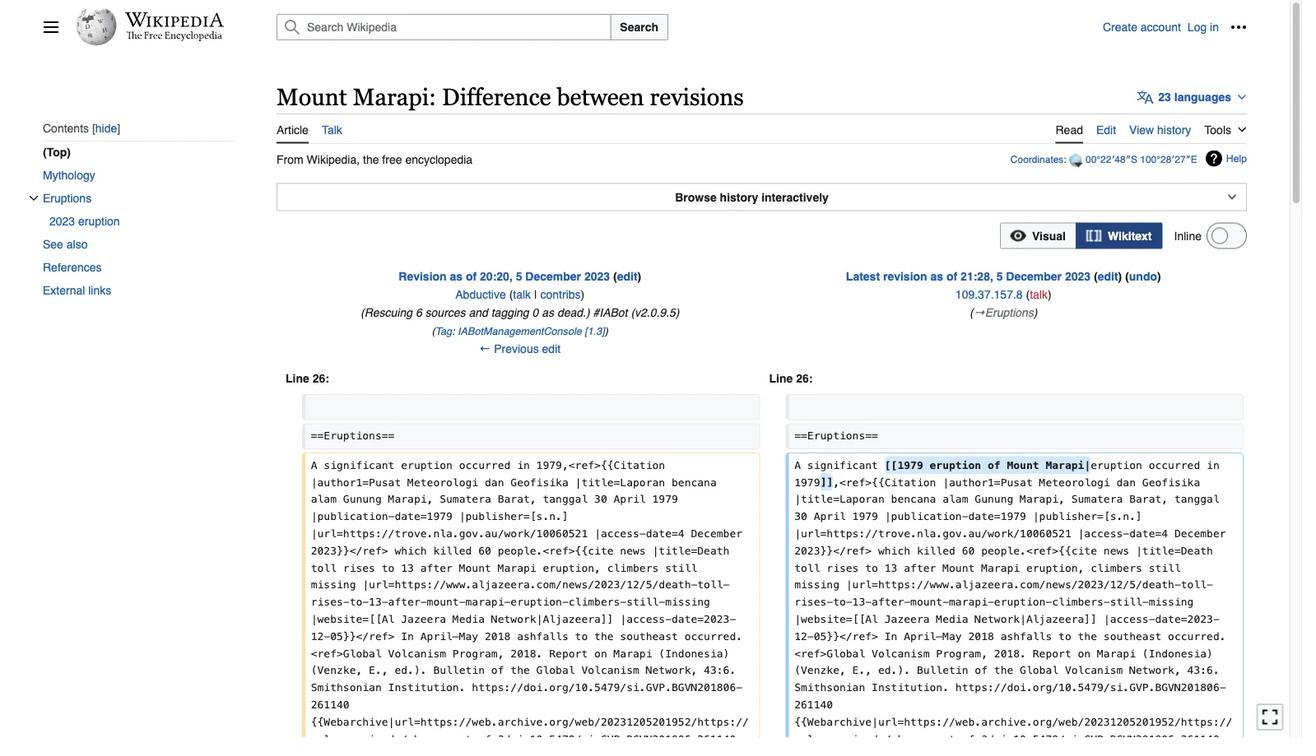 Task type: locate. For each thing, give the bounding box(es) containing it.
0 horizontal spatial global
[[536, 665, 575, 677]]

( up →‎eruptions link
[[1026, 288, 1030, 301]]

2 rises- from the left
[[795, 596, 833, 608]]

2 43:6. from the left
[[1188, 665, 1220, 677]]

undo link
[[1129, 270, 1158, 283]]

2 after from the left
[[904, 562, 936, 574]]

1 talk link from the left
[[513, 288, 531, 301]]

history
[[1158, 123, 1192, 136], [720, 191, 759, 204]]

bencana
[[672, 476, 717, 489], [891, 493, 936, 506]]

0 horizontal spatial )
[[581, 288, 585, 301]]

1 horizontal spatial network,
[[1130, 665, 1181, 677]]

1 edit link from the left
[[617, 270, 638, 283]]

1979 down ,<ref>{{citation
[[853, 510, 878, 523]]

2 e., from the left
[[853, 665, 872, 677]]

1 still from the left
[[665, 562, 698, 574]]

0 horizontal spatial talk link
[[513, 288, 531, 301]]

edit up #iabot
[[617, 270, 638, 283]]

2 climbers from the left
[[1091, 562, 1143, 574]]

1979 down 1979,<ref>{{citation
[[652, 493, 678, 506]]

as right revision
[[931, 270, 944, 283]]

2 date=1979 from the left
[[969, 510, 1027, 523]]

2 sumatera from the left
[[1072, 493, 1123, 506]]

talk link up →‎eruptions link
[[1030, 288, 1048, 301]]

1 horizontal spatial ashfalls
[[1001, 630, 1052, 643]]

0 horizontal spatial news
[[620, 545, 646, 557]]

) down visual
[[1048, 288, 1052, 301]]

0 vertical spatial april
[[614, 493, 646, 506]]

1 05}}</ref> from the left
[[330, 630, 395, 643]]

2 |website=[[al from the left
[[795, 613, 878, 626]]

from
[[277, 153, 304, 166]]

1979 inside a significant eruption occurred in 1979,<ref>{{citation |author1=pusat meteorologi dan geofisika |title=laporan bencana alam gunung marapi, sumatera barat, tanggal 30 april 1979 |publication-date=1979 |publisher=[s.n.] |url=https://trove.nla.gov.au/work/10060521 |access-date=4 december 2023}}</ref> which killed 60 people.<ref>{{cite news |title=death toll rises to 13 after mount marapi eruption, climbers still missing |url=https://www.aljazeera.com/news/2023/12/5/death-toll- rises-to-13-after-mount-marapi-eruption-climbers-still-missing |website=[[al jazeera media network|aljazeera]] |access-date=2023- 12-05}}</ref> in april–may 2018 ashfalls to the southeast occurred. <ref>global volcanism program, 2018. report on marapi (indonesia) (venzke, e., ed.). bulletin of the global volcanism network, 43:6. smithsonian institution. https://doi.org/10.5479/si.gvp.bgvn201806- 261140 {{webarchive|url=https://web.archive.org/web/20231205201952/https:// volcano.si.edu/showreport.cfm?doi=10.5479/si.gvp.b
[[652, 493, 678, 506]]

2 05}}</ref> from the left
[[814, 630, 878, 643]]

toll- inside ,<ref>{{citation |author1=pusat meteorologi dan geofisika |title=laporan bencana alam gunung marapi, sumatera barat, tanggal 30 april 1979 |publication-date=1979 |publisher=[s.n.] |url=https://trove.nla.gov.au/work/10060521 |access-date=4 december 2023}}</ref> which killed 60 people.<ref>{{cite news |title=death toll rises to 13 after mount marapi eruption, climbers still missing |url=https://www.aljazeera.com/news/2023/12/5/death-toll- rises-to-13-after-mount-marapi-eruption-climbers-still-missing |website=[[al jazeera media network|aljazeera]] |access-date=2023- 12-05}}</ref> in april–may 2018 ashfalls to the southeast occurred. <ref>global volcanism program, 2018. report on marapi (indonesia) (venzke, e., ed.). bulletin of the global volcanism network, 43:6. smithsonian institution. https://doi.org/10.5479/si.gvp.bgvn201806- 261140 {{webarchive|url=https://web.archive.org/web/20231205201952/https:// volcano.si.edu/showreport.cfm?doi=10.5479/si.gvp.bg
[[1181, 579, 1214, 591]]

april down ]]
[[814, 510, 846, 523]]

0 horizontal spatial climbers
[[607, 562, 659, 574]]

2023
[[49, 215, 75, 228], [585, 270, 610, 283], [1065, 270, 1091, 283]]

marapi- inside ,<ref>{{citation |author1=pusat meteorologi dan geofisika |title=laporan bencana alam gunung marapi, sumatera barat, tanggal 30 april 1979 |publication-date=1979 |publisher=[s.n.] |url=https://trove.nla.gov.au/work/10060521 |access-date=4 december 2023}}</ref> which killed 60 people.<ref>{{cite news |title=death toll rises to 13 after mount marapi eruption, climbers still missing |url=https://www.aljazeera.com/news/2023/12/5/death-toll- rises-to-13-after-mount-marapi-eruption-climbers-still-missing |website=[[al jazeera media network|aljazeera]] |access-date=2023- 12-05}}</ref> in april–may 2018 ashfalls to the southeast occurred. <ref>global volcanism program, 2018. report on marapi (indonesia) (venzke, e., ed.). bulletin of the global volcanism network, 43:6. smithsonian institution. https://doi.org/10.5479/si.gvp.bgvn201806- 261140 {{webarchive|url=https://web.archive.org/web/20231205201952/https:// volcano.si.edu/showreport.cfm?doi=10.5479/si.gvp.bg
[[949, 596, 994, 608]]

1 horizontal spatial alam
[[943, 493, 969, 506]]

|author1=pusat
[[311, 476, 401, 489], [943, 476, 1033, 489]]

2 occurred from the left
[[1149, 459, 1201, 471]]

<ref>global inside ,<ref>{{citation |author1=pusat meteorologi dan geofisika |title=laporan bencana alam gunung marapi, sumatera barat, tanggal 30 april 1979 |publication-date=1979 |publisher=[s.n.] |url=https://trove.nla.gov.au/work/10060521 |access-date=4 december 2023}}</ref> which killed 60 people.<ref>{{cite news |title=death toll rises to 13 after mount marapi eruption, climbers still missing |url=https://www.aljazeera.com/news/2023/12/5/death-toll- rises-to-13-after-mount-marapi-eruption-climbers-still-missing |website=[[al jazeera media network|aljazeera]] |access-date=2023- 12-05}}</ref> in april–may 2018 ashfalls to the southeast occurred. <ref>global volcanism program, 2018. report on marapi (indonesia) (venzke, e., ed.). bulletin of the global volcanism network, 43:6. smithsonian institution. https://doi.org/10.5479/si.gvp.bgvn201806- 261140 {{webarchive|url=https://web.archive.org/web/20231205201952/https:// volcano.si.edu/showreport.cfm?doi=10.5479/si.gvp.bg
[[795, 647, 866, 660]]

1 horizontal spatial climbers-
[[1052, 596, 1110, 608]]

|title=laporan
[[575, 476, 665, 489], [795, 493, 885, 506]]

0 horizontal spatial 43:6.
[[704, 665, 736, 677]]

2 date=2023- from the left
[[1156, 613, 1220, 626]]

gunung
[[343, 493, 382, 506], [975, 493, 1014, 506]]

2 |publication- from the left
[[885, 510, 969, 523]]

talk link left the "|"
[[513, 288, 531, 301]]

eruption, inside ,<ref>{{citation |author1=pusat meteorologi dan geofisika |title=laporan bencana alam gunung marapi, sumatera barat, tanggal 30 april 1979 |publication-date=1979 |publisher=[s.n.] |url=https://trove.nla.gov.au/work/10060521 |access-date=4 december 2023}}</ref> which killed 60 people.<ref>{{cite news |title=death toll rises to 13 after mount marapi eruption, climbers still missing |url=https://www.aljazeera.com/news/2023/12/5/death-toll- rises-to-13-after-mount-marapi-eruption-climbers-still-missing |website=[[al jazeera media network|aljazeera]] |access-date=2023- 12-05}}</ref> in april–may 2018 ashfalls to the southeast occurred. <ref>global volcanism program, 2018. report on marapi (indonesia) (venzke, e., ed.). bulletin of the global volcanism network, 43:6. smithsonian institution. https://doi.org/10.5479/si.gvp.bgvn201806- 261140 {{webarchive|url=https://web.archive.org/web/20231205201952/https:// volcano.si.edu/showreport.cfm?doi=10.5479/si.gvp.bg
[[1027, 562, 1085, 574]]

1 still- from the left
[[627, 596, 665, 608]]

1 horizontal spatial a
[[795, 459, 801, 471]]

marapi-
[[466, 596, 511, 608], [949, 596, 994, 608]]

hide
[[95, 122, 117, 135]]

2 edit link from the left
[[1098, 270, 1119, 283]]

0 horizontal spatial :
[[452, 326, 455, 338]]

date=1979 inside ,<ref>{{citation |author1=pusat meteorologi dan geofisika |title=laporan bencana alam gunung marapi, sumatera barat, tanggal 30 april 1979 |publication-date=1979 |publisher=[s.n.] |url=https://trove.nla.gov.au/work/10060521 |access-date=4 december 2023}}</ref> which killed 60 people.<ref>{{cite news |title=death toll rises to 13 after mount marapi eruption, climbers still missing |url=https://www.aljazeera.com/news/2023/12/5/death-toll- rises-to-13-after-mount-marapi-eruption-climbers-still-missing |website=[[al jazeera media network|aljazeera]] |access-date=2023- 12-05}}</ref> in april–may 2018 ashfalls to the southeast occurred. <ref>global volcanism program, 2018. report on marapi (indonesia) (venzke, e., ed.). bulletin of the global volcanism network, 43:6. smithsonian institution. https://doi.org/10.5479/si.gvp.bgvn201806- 261140 {{webarchive|url=https://web.archive.org/web/20231205201952/https:// volcano.si.edu/showreport.cfm?doi=10.5479/si.gvp.bg
[[969, 510, 1027, 523]]

2023 up see also at top
[[49, 215, 75, 228]]

toll inside ,<ref>{{citation |author1=pusat meteorologi dan geofisika |title=laporan bencana alam gunung marapi, sumatera barat, tanggal 30 april 1979 |publication-date=1979 |publisher=[s.n.] |url=https://trove.nla.gov.au/work/10060521 |access-date=4 december 2023}}</ref> which killed 60 people.<ref>{{cite news |title=death toll rises to 13 after mount marapi eruption, climbers still missing |url=https://www.aljazeera.com/news/2023/12/5/death-toll- rises-to-13-after-mount-marapi-eruption-climbers-still-missing |website=[[al jazeera media network|aljazeera]] |access-date=2023- 12-05}}</ref> in april–may 2018 ashfalls to the southeast occurred. <ref>global volcanism program, 2018. report on marapi (indonesia) (venzke, e., ed.). bulletin of the global volcanism network, 43:6. smithsonian institution. https://doi.org/10.5479/si.gvp.bgvn201806- 261140 {{webarchive|url=https://web.archive.org/web/20231205201952/https:// volcano.si.edu/showreport.cfm?doi=10.5479/si.gvp.bg
[[795, 562, 820, 574]]

5 right 20:20,
[[516, 270, 522, 283]]

13-
[[369, 596, 388, 608], [853, 596, 872, 608]]

revision as of 20:20, 5 december 2023 edit abductive ( talk | contribs ) rescuing 6 sources and tagging 0 as dead.) #iabot (v2.0.9.5 tag : iabotmanagementconsole [1.3] ← previous edit
[[364, 270, 676, 356]]

1 horizontal spatial edit link
[[1098, 270, 1119, 283]]

institution.
[[388, 682, 466, 694], [872, 682, 949, 694]]

x small image
[[29, 193, 39, 203]]

|publisher=[s.n.] inside a significant eruption occurred in 1979,<ref>{{citation |author1=pusat meteorologi dan geofisika |title=laporan bencana alam gunung marapi, sumatera barat, tanggal 30 april 1979 |publication-date=1979 |publisher=[s.n.] |url=https://trove.nla.gov.au/work/10060521 |access-date=4 december 2023}}</ref> which killed 60 people.<ref>{{cite news |title=death toll rises to 13 after mount marapi eruption, climbers still missing |url=https://www.aljazeera.com/news/2023/12/5/death-toll- rises-to-13-after-mount-marapi-eruption-climbers-still-missing |website=[[al jazeera media network|aljazeera]] |access-date=2023- 12-05}}</ref> in april–may 2018 ashfalls to the southeast occurred. <ref>global volcanism program, 2018. report on marapi (indonesia) (venzke, e., ed.). bulletin of the global volcanism network, 43:6. smithsonian institution. https://doi.org/10.5479/si.gvp.bgvn201806- 261140 {{webarchive|url=https://web.archive.org/web/20231205201952/https:// volcano.si.edu/showreport.cfm?doi=10.5479/si.gvp.b
[[459, 510, 569, 523]]

2 261140 from the left
[[795, 699, 833, 711]]

tanggal inside a significant eruption occurred in 1979,<ref>{{citation |author1=pusat meteorologi dan geofisika |title=laporan bencana alam gunung marapi, sumatera barat, tanggal 30 april 1979 |publication-date=1979 |publisher=[s.n.] |url=https://trove.nla.gov.au/work/10060521 |access-date=4 december 2023}}</ref> which killed 60 people.<ref>{{cite news |title=death toll rises to 13 after mount marapi eruption, climbers still missing |url=https://www.aljazeera.com/news/2023/12/5/death-toll- rises-to-13-after-mount-marapi-eruption-climbers-still-missing |website=[[al jazeera media network|aljazeera]] |access-date=2023- 12-05}}</ref> in april–may 2018 ashfalls to the southeast occurred. <ref>global volcanism program, 2018. report on marapi (indonesia) (venzke, e., ed.). bulletin of the global volcanism network, 43:6. smithsonian institution. https://doi.org/10.5479/si.gvp.bgvn201806- 261140 {{webarchive|url=https://web.archive.org/web/20231205201952/https:// volcano.si.edu/showreport.cfm?doi=10.5479/si.gvp.b
[[543, 493, 588, 506]]

6
[[416, 306, 422, 320]]

history right browse
[[720, 191, 759, 204]]

1979 left ,<ref>{{citation
[[795, 476, 820, 489]]

barat, inside ,<ref>{{citation |author1=pusat meteorologi dan geofisika |title=laporan bencana alam gunung marapi, sumatera barat, tanggal 30 april 1979 |publication-date=1979 |publisher=[s.n.] |url=https://trove.nla.gov.au/work/10060521 |access-date=4 december 2023}}</ref> which killed 60 people.<ref>{{cite news |title=death toll rises to 13 after mount marapi eruption, climbers still missing |url=https://www.aljazeera.com/news/2023/12/5/death-toll- rises-to-13-after-mount-marapi-eruption-climbers-still-missing |website=[[al jazeera media network|aljazeera]] |access-date=2023- 12-05}}</ref> in april–may 2018 ashfalls to the southeast occurred. <ref>global volcanism program, 2018. report on marapi (indonesia) (venzke, e., ed.). bulletin of the global volcanism network, 43:6. smithsonian institution. https://doi.org/10.5479/si.gvp.bgvn201806- 261140 {{webarchive|url=https://web.archive.org/web/20231205201952/https:// volcano.si.edu/showreport.cfm?doi=10.5479/si.gvp.bg
[[1130, 493, 1168, 506]]

killed inside a significant eruption occurred in 1979,<ref>{{citation |author1=pusat meteorologi dan geofisika |title=laporan bencana alam gunung marapi, sumatera barat, tanggal 30 april 1979 |publication-date=1979 |publisher=[s.n.] |url=https://trove.nla.gov.au/work/10060521 |access-date=4 december 2023}}</ref> which killed 60 people.<ref>{{cite news |title=death toll rises to 13 after mount marapi eruption, climbers still missing |url=https://www.aljazeera.com/news/2023/12/5/death-toll- rises-to-13-after-mount-marapi-eruption-climbers-still-missing |website=[[al jazeera media network|aljazeera]] |access-date=2023- 12-05}}</ref> in april–may 2018 ashfalls to the southeast occurred. <ref>global volcanism program, 2018. report on marapi (indonesia) (venzke, e., ed.). bulletin of the global volcanism network, 43:6. smithsonian institution. https://doi.org/10.5479/si.gvp.bgvn201806- 261140 {{webarchive|url=https://web.archive.org/web/20231205201952/https:// volcano.si.edu/showreport.cfm?doi=10.5479/si.gvp.b
[[433, 545, 472, 557]]

2 marapi- from the left
[[949, 596, 994, 608]]

1 date=2023- from the left
[[672, 613, 736, 626]]

bulletin inside a significant eruption occurred in 1979,<ref>{{citation |author1=pusat meteorologi dan geofisika |title=laporan bencana alam gunung marapi, sumatera barat, tanggal 30 april 1979 |publication-date=1979 |publisher=[s.n.] |url=https://trove.nla.gov.au/work/10060521 |access-date=4 december 2023}}</ref> which killed 60 people.<ref>{{cite news |title=death toll rises to 13 after mount marapi eruption, climbers still missing |url=https://www.aljazeera.com/news/2023/12/5/death-toll- rises-to-13-after-mount-marapi-eruption-climbers-still-missing |website=[[al jazeera media network|aljazeera]] |access-date=2023- 12-05}}</ref> in april–may 2018 ashfalls to the southeast occurred. <ref>global volcanism program, 2018. report on marapi (indonesia) (venzke, e., ed.). bulletin of the global volcanism network, 43:6. smithsonian institution. https://doi.org/10.5479/si.gvp.bgvn201806- 261140 {{webarchive|url=https://web.archive.org/web/20231205201952/https:// volcano.si.edu/showreport.cfm?doi=10.5479/si.gvp.b
[[433, 665, 485, 677]]

rises- inside a significant eruption occurred in 1979,<ref>{{citation |author1=pusat meteorologi dan geofisika |title=laporan bencana alam gunung marapi, sumatera barat, tanggal 30 april 1979 |publication-date=1979 |publisher=[s.n.] |url=https://trove.nla.gov.au/work/10060521 |access-date=4 december 2023}}</ref> which killed 60 people.<ref>{{cite news |title=death toll rises to 13 after mount marapi eruption, climbers still missing |url=https://www.aljazeera.com/news/2023/12/5/death-toll- rises-to-13-after-mount-marapi-eruption-climbers-still-missing |website=[[al jazeera media network|aljazeera]] |access-date=2023- 12-05}}</ref> in april–may 2018 ashfalls to the southeast occurred. <ref>global volcanism program, 2018. report on marapi (indonesia) (venzke, e., ed.). bulletin of the global volcanism network, 43:6. smithsonian institution. https://doi.org/10.5479/si.gvp.bgvn201806- 261140 {{webarchive|url=https://web.archive.org/web/20231205201952/https:// volcano.si.edu/showreport.cfm?doi=10.5479/si.gvp.b
[[311, 596, 350, 608]]

1 network|aljazeera]] from the left
[[491, 613, 614, 626]]

1 report from the left
[[549, 647, 588, 660]]

history up 100°28′27″e
[[1158, 123, 1192, 136]]

a for a significant eruption occurred in 1979,<ref>{{citation |author1=pusat meteorologi dan geofisika |title=laporan bencana alam gunung marapi, sumatera barat, tanggal 30 april 1979 |publication-date=1979 |publisher=[s.n.] |url=https://trove.nla.gov.au/work/10060521 |access-date=4 december 2023}}</ref> which killed 60 people.<ref>{{cite news |title=death toll rises to 13 after mount marapi eruption, climbers still missing |url=https://www.aljazeera.com/news/2023/12/5/death-toll- rises-to-13-after-mount-marapi-eruption-climbers-still-missing |website=[[al jazeera media network|aljazeera]] |access-date=2023- 12-05}}</ref> in april–may 2018 ashfalls to the southeast occurred. <ref>global volcanism program, 2018. report on marapi (indonesia) (venzke, e., ed.). bulletin of the global volcanism network, 43:6. smithsonian institution. https://doi.org/10.5479/si.gvp.bgvn201806- 261140 {{webarchive|url=https://web.archive.org/web/20231205201952/https:// volcano.si.edu/showreport.cfm?doi=10.5479/si.gvp.b
[[311, 459, 317, 471]]

1 |publisher=[s.n.] from the left
[[459, 510, 569, 523]]

2 a from the left
[[795, 459, 801, 471]]

occurred. inside ,<ref>{{citation |author1=pusat meteorologi dan geofisika |title=laporan bencana alam gunung marapi, sumatera barat, tanggal 30 april 1979 |publication-date=1979 |publisher=[s.n.] |url=https://trove.nla.gov.au/work/10060521 |access-date=4 december 2023}}</ref> which killed 60 people.<ref>{{cite news |title=death toll rises to 13 after mount marapi eruption, climbers still missing |url=https://www.aljazeera.com/news/2023/12/5/death-toll- rises-to-13-after-mount-marapi-eruption-climbers-still-missing |website=[[al jazeera media network|aljazeera]] |access-date=2023- 12-05}}</ref> in april–may 2018 ashfalls to the southeast occurred. <ref>global volcanism program, 2018. report on marapi (indonesia) (venzke, e., ed.). bulletin of the global volcanism network, 43:6. smithsonian institution. https://doi.org/10.5479/si.gvp.bgvn201806- 261140 {{webarchive|url=https://web.archive.org/web/20231205201952/https:// volcano.si.edu/showreport.cfm?doi=10.5479/si.gvp.bg
[[1168, 630, 1226, 643]]

2 toll from the left
[[795, 562, 820, 574]]

43:6.
[[704, 665, 736, 677], [1188, 665, 1220, 677]]

|publisher=[s.n.]
[[459, 510, 569, 523], [1033, 510, 1143, 523]]

0 horizontal spatial 30
[[594, 493, 607, 506]]

0 horizontal spatial geofisika
[[511, 476, 569, 489]]

list box inside mount marapi: difference between revisions element
[[1000, 223, 1163, 249]]

log in and more options image
[[1231, 19, 1247, 35]]

e.,
[[369, 665, 388, 677], [853, 665, 872, 677]]

2 report from the left
[[1033, 647, 1072, 660]]

1 horizontal spatial rises-
[[795, 596, 833, 608]]

december inside a significant eruption occurred in 1979,<ref>{{citation |author1=pusat meteorologi dan geofisika |title=laporan bencana alam gunung marapi, sumatera barat, tanggal 30 april 1979 |publication-date=1979 |publisher=[s.n.] |url=https://trove.nla.gov.au/work/10060521 |access-date=4 december 2023}}</ref> which killed 60 people.<ref>{{cite news |title=death toll rises to 13 after mount marapi eruption, climbers still missing |url=https://www.aljazeera.com/news/2023/12/5/death-toll- rises-to-13-after-mount-marapi-eruption-climbers-still-missing |website=[[al jazeera media network|aljazeera]] |access-date=2023- 12-05}}</ref> in april–may 2018 ashfalls to the southeast occurred. <ref>global volcanism program, 2018. report on marapi (indonesia) (venzke, e., ed.). bulletin of the global volcanism network, 43:6. smithsonian institution. https://doi.org/10.5479/si.gvp.bgvn201806- 261140 {{webarchive|url=https://web.archive.org/web/20231205201952/https:// volcano.si.edu/showreport.cfm?doi=10.5479/si.gvp.b
[[691, 528, 743, 540]]

0 horizontal spatial on
[[594, 647, 607, 660]]

climbers
[[607, 562, 659, 574], [1091, 562, 1143, 574]]

0 vertical spatial 30
[[594, 493, 607, 506]]

edit link left undo link
[[1098, 270, 1119, 283]]

1 horizontal spatial (venzke,
[[795, 665, 846, 677]]

2023 down wikitext icon
[[1065, 270, 1091, 283]]

1 <ref>global from the left
[[311, 647, 382, 660]]

0 horizontal spatial 261140
[[311, 699, 350, 711]]

1 occurred. from the left
[[685, 630, 743, 643]]

2 5 from the left
[[997, 270, 1003, 283]]

1 meteorologi from the left
[[408, 476, 479, 489]]

as right 0
[[542, 306, 554, 320]]

1 ) from the left
[[581, 288, 585, 301]]

1 horizontal spatial gunung
[[975, 493, 1014, 506]]

help
[[1227, 152, 1247, 164]]

2018 inside a significant eruption occurred in 1979,<ref>{{citation |author1=pusat meteorologi dan geofisika |title=laporan bencana alam gunung marapi, sumatera barat, tanggal 30 april 1979 |publication-date=1979 |publisher=[s.n.] |url=https://trove.nla.gov.au/work/10060521 |access-date=4 december 2023}}</ref> which killed 60 people.<ref>{{cite news |title=death toll rises to 13 after mount marapi eruption, climbers still missing |url=https://www.aljazeera.com/news/2023/12/5/death-toll- rises-to-13-after-mount-marapi-eruption-climbers-still-missing |website=[[al jazeera media network|aljazeera]] |access-date=2023- 12-05}}</ref> in april–may 2018 ashfalls to the southeast occurred. <ref>global volcanism program, 2018. report on marapi (indonesia) (venzke, e., ed.). bulletin of the global volcanism network, 43:6. smithsonian institution. https://doi.org/10.5479/si.gvp.bgvn201806- 261140 {{webarchive|url=https://web.archive.org/web/20231205201952/https:// volcano.si.edu/showreport.cfm?doi=10.5479/si.gvp.b
[[485, 630, 511, 643]]

bulletin inside ,<ref>{{citation |author1=pusat meteorologi dan geofisika |title=laporan bencana alam gunung marapi, sumatera barat, tanggal 30 april 1979 |publication-date=1979 |publisher=[s.n.] |url=https://trove.nla.gov.au/work/10060521 |access-date=4 december 2023}}</ref> which killed 60 people.<ref>{{cite news |title=death toll rises to 13 after mount marapi eruption, climbers still missing |url=https://www.aljazeera.com/news/2023/12/5/death-toll- rises-to-13-after-mount-marapi-eruption-climbers-still-missing |website=[[al jazeera media network|aljazeera]] |access-date=2023- 12-05}}</ref> in april–may 2018 ashfalls to the southeast occurred. <ref>global volcanism program, 2018. report on marapi (indonesia) (venzke, e., ed.). bulletin of the global volcanism network, 43:6. smithsonian institution. https://doi.org/10.5479/si.gvp.bgvn201806- 261140 {{webarchive|url=https://web.archive.org/web/20231205201952/https:// volcano.si.edu/showreport.cfm?doi=10.5479/si.gvp.bg
[[917, 665, 969, 677]]

|publication- inside a significant eruption occurred in 1979,<ref>{{citation |author1=pusat meteorologi dan geofisika |title=laporan bencana alam gunung marapi, sumatera barat, tanggal 30 april 1979 |publication-date=1979 |publisher=[s.n.] |url=https://trove.nla.gov.au/work/10060521 |access-date=4 december 2023}}</ref> which killed 60 people.<ref>{{cite news |title=death toll rises to 13 after mount marapi eruption, climbers still missing |url=https://www.aljazeera.com/news/2023/12/5/death-toll- rises-to-13-after-mount-marapi-eruption-climbers-still-missing |website=[[al jazeera media network|aljazeera]] |access-date=2023- 12-05}}</ref> in april–may 2018 ashfalls to the southeast occurred. <ref>global volcanism program, 2018. report on marapi (indonesia) (venzke, e., ed.). bulletin of the global volcanism network, 43:6. smithsonian institution. https://doi.org/10.5479/si.gvp.bgvn201806- 261140 {{webarchive|url=https://web.archive.org/web/20231205201952/https:// volcano.si.edu/showreport.cfm?doi=10.5479/si.gvp.b
[[311, 510, 395, 523]]

latest
[[846, 270, 880, 283]]

read
[[1056, 123, 1083, 136]]

1 horizontal spatial still
[[1149, 562, 1181, 574]]

2 alam from the left
[[943, 493, 969, 506]]

2 (indonesia) from the left
[[1143, 647, 1214, 660]]

1 a from the left
[[311, 459, 317, 471]]

0 horizontal spatial toll-
[[698, 579, 730, 591]]

|author1=pusat inside a significant eruption occurred in 1979,<ref>{{citation |author1=pusat meteorologi dan geofisika |title=laporan bencana alam gunung marapi, sumatera barat, tanggal 30 april 1979 |publication-date=1979 |publisher=[s.n.] |url=https://trove.nla.gov.au/work/10060521 |access-date=4 december 2023}}</ref> which killed 60 people.<ref>{{cite news |title=death toll rises to 13 after mount marapi eruption, climbers still missing |url=https://www.aljazeera.com/news/2023/12/5/death-toll- rises-to-13-after-mount-marapi-eruption-climbers-still-missing |website=[[al jazeera media network|aljazeera]] |access-date=2023- 12-05}}</ref> in april–may 2018 ashfalls to the southeast occurred. <ref>global volcanism program, 2018. report on marapi (indonesia) (venzke, e., ed.). bulletin of the global volcanism network, 43:6. smithsonian institution. https://doi.org/10.5479/si.gvp.bgvn201806- 261140 {{webarchive|url=https://web.archive.org/web/20231205201952/https:// volcano.si.edu/showreport.cfm?doi=10.5479/si.gvp.b
[[311, 476, 401, 489]]

people.<ref>{{cite
[[498, 545, 614, 557], [982, 545, 1098, 557]]

april down 1979,<ref>{{citation
[[614, 493, 646, 506]]

1 horizontal spatial line 26:
[[769, 372, 813, 385]]

1 toll from the left
[[311, 562, 337, 574]]

13 inside a significant eruption occurred in 1979,<ref>{{citation |author1=pusat meteorologi dan geofisika |title=laporan bencana alam gunung marapi, sumatera barat, tanggal 30 april 1979 |publication-date=1979 |publisher=[s.n.] |url=https://trove.nla.gov.au/work/10060521 |access-date=4 december 2023}}</ref> which killed 60 people.<ref>{{cite news |title=death toll rises to 13 after mount marapi eruption, climbers still missing |url=https://www.aljazeera.com/news/2023/12/5/death-toll- rises-to-13-after-mount-marapi-eruption-climbers-still-missing |website=[[al jazeera media network|aljazeera]] |access-date=2023- 12-05}}</ref> in april–may 2018 ashfalls to the southeast occurred. <ref>global volcanism program, 2018. report on marapi (indonesia) (venzke, e., ed.). bulletin of the global volcanism network, 43:6. smithsonian institution. https://doi.org/10.5479/si.gvp.bgvn201806- 261140 {{webarchive|url=https://web.archive.org/web/20231205201952/https:// volcano.si.edu/showreport.cfm?doi=10.5479/si.gvp.b
[[401, 562, 414, 574]]

talk
[[513, 288, 531, 301], [1030, 288, 1048, 301]]

1 toll- from the left
[[698, 579, 730, 591]]

1 in from the left
[[401, 630, 414, 643]]

2 |author1=pusat from the left
[[943, 476, 1033, 489]]

1 horizontal spatial on
[[1078, 647, 1091, 660]]

1 horizontal spatial sumatera
[[1072, 493, 1123, 506]]

the free encyclopedia image
[[126, 31, 223, 42]]

killed
[[433, 545, 472, 557], [917, 545, 956, 557]]

1 horizontal spatial 1979
[[795, 476, 820, 489]]

30
[[594, 493, 607, 506], [795, 510, 808, 523]]

2 still- from the left
[[1110, 596, 1149, 608]]

program, inside a significant eruption occurred in 1979,<ref>{{citation |author1=pusat meteorologi dan geofisika |title=laporan bencana alam gunung marapi, sumatera barat, tanggal 30 april 1979 |publication-date=1979 |publisher=[s.n.] |url=https://trove.nla.gov.au/work/10060521 |access-date=4 december 2023}}</ref> which killed 60 people.<ref>{{cite news |title=death toll rises to 13 after mount marapi eruption, climbers still missing |url=https://www.aljazeera.com/news/2023/12/5/death-toll- rises-to-13-after-mount-marapi-eruption-climbers-still-missing |website=[[al jazeera media network|aljazeera]] |access-date=2023- 12-05}}</ref> in april–may 2018 ashfalls to the southeast occurred. <ref>global volcanism program, 2018. report on marapi (indonesia) (venzke, e., ed.). bulletin of the global volcanism network, 43:6. smithsonian institution. https://doi.org/10.5479/si.gvp.bgvn201806- 261140 {{webarchive|url=https://web.archive.org/web/20231205201952/https:// volcano.si.edu/showreport.cfm?doi=10.5479/si.gvp.b
[[453, 647, 504, 660]]

1 news from the left
[[620, 545, 646, 557]]

|title=laporan down 1979,<ref>{{citation
[[575, 476, 665, 489]]

southeast
[[620, 630, 678, 643], [1104, 630, 1162, 643]]

0 horizontal spatial (
[[509, 288, 513, 301]]

0 horizontal spatial |title=death
[[652, 545, 730, 557]]

1 26: from the left
[[313, 372, 329, 385]]

date=2023- inside a significant eruption occurred in 1979,<ref>{{citation |author1=pusat meteorologi dan geofisika |title=laporan bencana alam gunung marapi, sumatera barat, tanggal 30 april 1979 |publication-date=1979 |publisher=[s.n.] |url=https://trove.nla.gov.au/work/10060521 |access-date=4 december 2023}}</ref> which killed 60 people.<ref>{{cite news |title=death toll rises to 13 after mount marapi eruption, climbers still missing |url=https://www.aljazeera.com/news/2023/12/5/death-toll- rises-to-13-after-mount-marapi-eruption-climbers-still-missing |website=[[al jazeera media network|aljazeera]] |access-date=2023- 12-05}}</ref> in april–may 2018 ashfalls to the southeast occurred. <ref>global volcanism program, 2018. report on marapi (indonesia) (venzke, e., ed.). bulletin of the global volcanism network, 43:6. smithsonian institution. https://doi.org/10.5479/si.gvp.bgvn201806- 261140 {{webarchive|url=https://web.archive.org/web/20231205201952/https:// volcano.si.edu/showreport.cfm?doi=10.5479/si.gvp.b
[[672, 613, 736, 626]]

0 horizontal spatial toll
[[311, 562, 337, 574]]

1 horizontal spatial 2018
[[969, 630, 994, 643]]

contribs link
[[541, 288, 581, 301]]

still- inside a significant eruption occurred in 1979,<ref>{{citation |author1=pusat meteorologi dan geofisika |title=laporan bencana alam gunung marapi, sumatera barat, tanggal 30 april 1979 |publication-date=1979 |publisher=[s.n.] |url=https://trove.nla.gov.au/work/10060521 |access-date=4 december 2023}}</ref> which killed 60 people.<ref>{{cite news |title=death toll rises to 13 after mount marapi eruption, climbers still missing |url=https://www.aljazeera.com/news/2023/12/5/death-toll- rises-to-13-after-mount-marapi-eruption-climbers-still-missing |website=[[al jazeera media network|aljazeera]] |access-date=2023- 12-05}}</ref> in april–may 2018 ashfalls to the southeast occurred. <ref>global volcanism program, 2018. report on marapi (indonesia) (venzke, e., ed.). bulletin of the global volcanism network, 43:6. smithsonian institution. https://doi.org/10.5479/si.gvp.bgvn201806- 261140 {{webarchive|url=https://web.archive.org/web/20231205201952/https:// volcano.si.edu/showreport.cfm?doi=10.5479/si.gvp.b
[[627, 596, 665, 608]]

2 2023}}</ref> from the left
[[795, 545, 872, 557]]

mount marapi: difference between revisions main content
[[270, 74, 1257, 739]]

|access-
[[594, 528, 646, 540], [1078, 528, 1130, 540], [620, 613, 672, 626], [1104, 613, 1156, 626]]

media inside a significant eruption occurred in 1979,<ref>{{citation |author1=pusat meteorologi dan geofisika |title=laporan bencana alam gunung marapi, sumatera barat, tanggal 30 april 1979 |publication-date=1979 |publisher=[s.n.] |url=https://trove.nla.gov.au/work/10060521 |access-date=4 december 2023}}</ref> which killed 60 people.<ref>{{cite news |title=death toll rises to 13 after mount marapi eruption, climbers still missing |url=https://www.aljazeera.com/news/2023/12/5/death-toll- rises-to-13-after-mount-marapi-eruption-climbers-still-missing |website=[[al jazeera media network|aljazeera]] |access-date=2023- 12-05}}</ref> in april–may 2018 ashfalls to the southeast occurred. <ref>global volcanism program, 2018. report on marapi (indonesia) (venzke, e., ed.). bulletin of the global volcanism network, 43:6. smithsonian institution. https://doi.org/10.5479/si.gvp.bgvn201806- 261140 {{webarchive|url=https://web.archive.org/web/20231205201952/https:// volcano.si.edu/showreport.cfm?doi=10.5479/si.gvp.b
[[453, 613, 485, 626]]

0 horizontal spatial 60
[[478, 545, 491, 557]]

talk left the "|"
[[513, 288, 531, 301]]

30 inside a significant eruption occurred in 1979,<ref>{{citation |author1=pusat meteorologi dan geofisika |title=laporan bencana alam gunung marapi, sumatera barat, tanggal 30 april 1979 |publication-date=1979 |publisher=[s.n.] |url=https://trove.nla.gov.au/work/10060521 |access-date=4 december 2023}}</ref> which killed 60 people.<ref>{{cite news |title=death toll rises to 13 after mount marapi eruption, climbers still missing |url=https://www.aljazeera.com/news/2023/12/5/death-toll- rises-to-13-after-mount-marapi-eruption-climbers-still-missing |website=[[al jazeera media network|aljazeera]] |access-date=2023- 12-05}}</ref> in april–may 2018 ashfalls to the southeast occurred. <ref>global volcanism program, 2018. report on marapi (indonesia) (venzke, e., ed.). bulletin of the global volcanism network, 43:6. smithsonian institution. https://doi.org/10.5479/si.gvp.bgvn201806- 261140 {{webarchive|url=https://web.archive.org/web/20231205201952/https:// volcano.si.edu/showreport.cfm?doi=10.5479/si.gvp.b
[[594, 493, 607, 506]]

2 |url=https://www.aljazeera.com/news/2023/12/5/death- from the left
[[846, 579, 1181, 591]]

1 2018 from the left
[[485, 630, 511, 643]]

0 horizontal spatial april–may
[[420, 630, 479, 643]]

2 killed from the left
[[917, 545, 956, 557]]

1 horizontal spatial geofisika
[[1143, 476, 1201, 489]]

browse history interactively button
[[277, 184, 1247, 210]]

1 horizontal spatial toll
[[795, 562, 820, 574]]

0 horizontal spatial dan
[[485, 476, 504, 489]]

2 dan from the left
[[1117, 476, 1136, 489]]

1 on from the left
[[594, 647, 607, 660]]

2 ashfalls from the left
[[1001, 630, 1052, 643]]

5 up 109.37.157.8 link
[[997, 270, 1003, 283]]

|publication-
[[311, 510, 395, 523], [885, 510, 969, 523]]

talk link for )
[[1030, 288, 1048, 301]]

1 horizontal spatial history
[[1158, 123, 1192, 136]]

0 horizontal spatial meteorologi
[[408, 476, 479, 489]]

list box
[[1000, 223, 1163, 249]]

1 alam from the left
[[311, 493, 337, 506]]

1 killed from the left
[[433, 545, 472, 557]]

261140 inside ,<ref>{{citation |author1=pusat meteorologi dan geofisika |title=laporan bencana alam gunung marapi, sumatera barat, tanggal 30 april 1979 |publication-date=1979 |publisher=[s.n.] |url=https://trove.nla.gov.au/work/10060521 |access-date=4 december 2023}}</ref> which killed 60 people.<ref>{{cite news |title=death toll rises to 13 after mount marapi eruption, climbers still missing |url=https://www.aljazeera.com/news/2023/12/5/death-toll- rises-to-13-after-mount-marapi-eruption-climbers-still-missing |website=[[al jazeera media network|aljazeera]] |access-date=2023- 12-05}}</ref> in april–may 2018 ashfalls to the southeast occurred. <ref>global volcanism program, 2018. report on marapi (indonesia) (venzke, e., ed.). bulletin of the global volcanism network, 43:6. smithsonian institution. https://doi.org/10.5479/si.gvp.bgvn201806- 261140 {{webarchive|url=https://web.archive.org/web/20231205201952/https:// volcano.si.edu/showreport.cfm?doi=10.5479/si.gvp.bg
[[795, 699, 833, 711]]

2018.
[[511, 647, 543, 660], [994, 647, 1027, 660]]

|title=laporan down ]]
[[795, 493, 885, 506]]

media
[[453, 613, 485, 626], [936, 613, 969, 626]]

1 horizontal spatial news
[[1104, 545, 1130, 557]]

2023 eruption link
[[49, 210, 235, 233]]

2 12- from the left
[[795, 630, 814, 643]]

1 horizontal spatial report
[[1033, 647, 1072, 660]]

1 horizontal spatial network|aljazeera]]
[[975, 613, 1098, 626]]

1 vertical spatial april
[[814, 510, 846, 523]]

date=1979
[[395, 510, 453, 523], [969, 510, 1027, 523]]

1 bulletin from the left
[[433, 665, 485, 677]]

21:28,
[[961, 270, 994, 283]]

1 |author1=pusat from the left
[[311, 476, 401, 489]]

view history link
[[1130, 113, 1192, 142]]

0 horizontal spatial 2023
[[49, 215, 75, 228]]

0 horizontal spatial e.,
[[369, 665, 388, 677]]

edit link for revision as of 20:20, 5 december 2023
[[617, 270, 638, 283]]

0 horizontal spatial media
[[453, 613, 485, 626]]

line
[[286, 372, 309, 385], [769, 372, 793, 385]]

2 smithsonian from the left
[[795, 682, 866, 694]]

1 vertical spatial bencana
[[891, 493, 936, 506]]

1 13 from the left
[[401, 562, 414, 574]]

as up abductive
[[450, 270, 463, 283]]

1 horizontal spatial occurred
[[1149, 459, 1201, 471]]

2 ( from the left
[[1026, 288, 1030, 301]]

on
[[594, 647, 607, 660], [1078, 647, 1091, 660]]

1 horizontal spatial barat,
[[1130, 493, 1168, 506]]

alam inside a significant eruption occurred in 1979,<ref>{{citation |author1=pusat meteorologi dan geofisika |title=laporan bencana alam gunung marapi, sumatera barat, tanggal 30 april 1979 |publication-date=1979 |publisher=[s.n.] |url=https://trove.nla.gov.au/work/10060521 |access-date=4 december 2023}}</ref> which killed 60 people.<ref>{{cite news |title=death toll rises to 13 after mount marapi eruption, climbers still missing |url=https://www.aljazeera.com/news/2023/12/5/death-toll- rises-to-13-after-mount-marapi-eruption-climbers-still-missing |website=[[al jazeera media network|aljazeera]] |access-date=2023- 12-05}}</ref> in april–may 2018 ashfalls to the southeast occurred. <ref>global volcanism program, 2018. report on marapi (indonesia) (venzke, e., ed.). bulletin of the global volcanism network, 43:6. smithsonian institution. https://doi.org/10.5479/si.gvp.bgvn201806- 261140 {{webarchive|url=https://web.archive.org/web/20231205201952/https:// volcano.si.edu/showreport.cfm?doi=10.5479/si.gvp.b
[[311, 493, 337, 506]]

2023 up #iabot
[[585, 270, 610, 283]]

after inside ,<ref>{{citation |author1=pusat meteorologi dan geofisika |title=laporan bencana alam gunung marapi, sumatera barat, tanggal 30 april 1979 |publication-date=1979 |publisher=[s.n.] |url=https://trove.nla.gov.au/work/10060521 |access-date=4 december 2023}}</ref> which killed 60 people.<ref>{{cite news |title=death toll rises to 13 after mount marapi eruption, climbers still missing |url=https://www.aljazeera.com/news/2023/12/5/death-toll- rises-to-13-after-mount-marapi-eruption-climbers-still-missing |website=[[al jazeera media network|aljazeera]] |access-date=2023- 12-05}}</ref> in april–may 2018 ashfalls to the southeast occurred. <ref>global volcanism program, 2018. report on marapi (indonesia) (venzke, e., ed.). bulletin of the global volcanism network, 43:6. smithsonian institution. https://doi.org/10.5479/si.gvp.bgvn201806- 261140 {{webarchive|url=https://web.archive.org/web/20231205201952/https:// volcano.si.edu/showreport.cfm?doi=10.5479/si.gvp.bg
[[904, 562, 936, 574]]

0 horizontal spatial occurred
[[459, 459, 511, 471]]

1 which from the left
[[395, 545, 427, 557]]

12-
[[311, 630, 330, 643], [795, 630, 814, 643]]

1 horizontal spatial (indonesia)
[[1143, 647, 1214, 660]]

109.37.157.8 link
[[956, 288, 1023, 301]]

jazeera
[[401, 613, 446, 626], [885, 613, 930, 626]]

2 gunung from the left
[[975, 493, 1014, 506]]

1 261140 from the left
[[311, 699, 350, 711]]

0 horizontal spatial 12-
[[311, 630, 330, 643]]

sumatera inside ,<ref>{{citation |author1=pusat meteorologi dan geofisika |title=laporan bencana alam gunung marapi, sumatera barat, tanggal 30 april 1979 |publication-date=1979 |publisher=[s.n.] |url=https://trove.nla.gov.au/work/10060521 |access-date=4 december 2023}}</ref> which killed 60 people.<ref>{{cite news |title=death toll rises to 13 after mount marapi eruption, climbers still missing |url=https://www.aljazeera.com/news/2023/12/5/death-toll- rises-to-13-after-mount-marapi-eruption-climbers-still-missing |website=[[al jazeera media network|aljazeera]] |access-date=2023- 12-05}}</ref> in april–may 2018 ashfalls to the southeast occurred. <ref>global volcanism program, 2018. report on marapi (indonesia) (venzke, e., ed.). bulletin of the global volcanism network, 43:6. smithsonian institution. https://doi.org/10.5479/si.gvp.bgvn201806- 261140 {{webarchive|url=https://web.archive.org/web/20231205201952/https:// volcano.si.edu/showreport.cfm?doi=10.5479/si.gvp.bg
[[1072, 493, 1123, 506]]

2 still from the left
[[1149, 562, 1181, 574]]

after inside a significant eruption occurred in 1979,<ref>{{citation |author1=pusat meteorologi dan geofisika |title=laporan bencana alam gunung marapi, sumatera barat, tanggal 30 april 1979 |publication-date=1979 |publisher=[s.n.] |url=https://trove.nla.gov.au/work/10060521 |access-date=4 december 2023}}</ref> which killed 60 people.<ref>{{cite news |title=death toll rises to 13 after mount marapi eruption, climbers still missing |url=https://www.aljazeera.com/news/2023/12/5/death-toll- rises-to-13-after-mount-marapi-eruption-climbers-still-missing |website=[[al jazeera media network|aljazeera]] |access-date=2023- 12-05}}</ref> in april–may 2018 ashfalls to the southeast occurred. <ref>global volcanism program, 2018. report on marapi (indonesia) (venzke, e., ed.). bulletin of the global volcanism network, 43:6. smithsonian institution. https://doi.org/10.5479/si.gvp.bgvn201806- 261140 {{webarchive|url=https://web.archive.org/web/20231205201952/https:// volcano.si.edu/showreport.cfm?doi=10.5479/si.gvp.b
[[420, 562, 453, 574]]

southeast inside ,<ref>{{citation |author1=pusat meteorologi dan geofisika |title=laporan bencana alam gunung marapi, sumatera barat, tanggal 30 april 1979 |publication-date=1979 |publisher=[s.n.] |url=https://trove.nla.gov.au/work/10060521 |access-date=4 december 2023}}</ref> which killed 60 people.<ref>{{cite news |title=death toll rises to 13 after mount marapi eruption, climbers still missing |url=https://www.aljazeera.com/news/2023/12/5/death-toll- rises-to-13-after-mount-marapi-eruption-climbers-still-missing |website=[[al jazeera media network|aljazeera]] |access-date=2023- 12-05}}</ref> in april–may 2018 ashfalls to the southeast occurred. <ref>global volcanism program, 2018. report on marapi (indonesia) (venzke, e., ed.). bulletin of the global volcanism network, 43:6. smithsonian institution. https://doi.org/10.5479/si.gvp.bgvn201806- 261140 {{webarchive|url=https://web.archive.org/web/20231205201952/https:// volcano.si.edu/showreport.cfm?doi=10.5479/si.gvp.bg
[[1104, 630, 1162, 643]]

2 {{webarchive|url=https://web.archive.org/web/20231205201952/https:// from the left
[[795, 716, 1233, 728]]

1 horizontal spatial rises
[[827, 562, 859, 574]]

Search search field
[[257, 14, 1103, 40]]

1 climbers from the left
[[607, 562, 659, 574]]

rises inside a significant eruption occurred in 1979,<ref>{{citation |author1=pusat meteorologi dan geofisika |title=laporan bencana alam gunung marapi, sumatera barat, tanggal 30 april 1979 |publication-date=1979 |publisher=[s.n.] |url=https://trove.nla.gov.au/work/10060521 |access-date=4 december 2023}}</ref> which killed 60 people.<ref>{{cite news |title=death toll rises to 13 after mount marapi eruption, climbers still missing |url=https://www.aljazeera.com/news/2023/12/5/death-toll- rises-to-13-after-mount-marapi-eruption-climbers-still-missing |website=[[al jazeera media network|aljazeera]] |access-date=2023- 12-05}}</ref> in april–may 2018 ashfalls to the southeast occurred. <ref>global volcanism program, 2018. report on marapi (indonesia) (venzke, e., ed.). bulletin of the global volcanism network, 43:6. smithsonian institution. https://doi.org/10.5479/si.gvp.bgvn201806- 261140 {{webarchive|url=https://web.archive.org/web/20231205201952/https:// volcano.si.edu/showreport.cfm?doi=10.5479/si.gvp.b
[[343, 562, 375, 574]]

2023 eruption
[[49, 215, 120, 228]]

2 occurred. from the left
[[1168, 630, 1226, 643]]

network|aljazeera]] inside ,<ref>{{citation |author1=pusat meteorologi dan geofisika |title=laporan bencana alam gunung marapi, sumatera barat, tanggal 30 april 1979 |publication-date=1979 |publisher=[s.n.] |url=https://trove.nla.gov.au/work/10060521 |access-date=4 december 2023}}</ref> which killed 60 people.<ref>{{cite news |title=death toll rises to 13 after mount marapi eruption, climbers still missing |url=https://www.aljazeera.com/news/2023/12/5/death-toll- rises-to-13-after-mount-marapi-eruption-climbers-still-missing |website=[[al jazeera media network|aljazeera]] |access-date=2023- 12-05}}</ref> in april–may 2018 ashfalls to the southeast occurred. <ref>global volcanism program, 2018. report on marapi (indonesia) (venzke, e., ed.). bulletin of the global volcanism network, 43:6. smithsonian institution. https://doi.org/10.5479/si.gvp.bgvn201806- 261140 {{webarchive|url=https://web.archive.org/web/20231205201952/https:// volcano.si.edu/showreport.cfm?doi=10.5479/si.gvp.bg
[[975, 613, 1098, 626]]

news
[[620, 545, 646, 557], [1104, 545, 1130, 557]]

mount- inside ,<ref>{{citation |author1=pusat meteorologi dan geofisika |title=laporan bencana alam gunung marapi, sumatera barat, tanggal 30 april 1979 |publication-date=1979 |publisher=[s.n.] |url=https://trove.nla.gov.au/work/10060521 |access-date=4 december 2023}}</ref> which killed 60 people.<ref>{{cite news |title=death toll rises to 13 after mount marapi eruption, climbers still missing |url=https://www.aljazeera.com/news/2023/12/5/death-toll- rises-to-13-after-mount-marapi-eruption-climbers-still-missing |website=[[al jazeera media network|aljazeera]] |access-date=2023- 12-05}}</ref> in april–may 2018 ashfalls to the southeast occurred. <ref>global volcanism program, 2018. report on marapi (indonesia) (venzke, e., ed.). bulletin of the global volcanism network, 43:6. smithsonian institution. https://doi.org/10.5479/si.gvp.bgvn201806- 261140 {{webarchive|url=https://web.archive.org/web/20231205201952/https:// volcano.si.edu/showreport.cfm?doi=10.5479/si.gvp.bg
[[911, 596, 949, 608]]

1 horizontal spatial |author1=pusat
[[943, 476, 1033, 489]]

still-
[[627, 596, 665, 608], [1110, 596, 1149, 608]]

0 horizontal spatial talk
[[513, 288, 531, 301]]

]]
[[820, 476, 833, 489]]

wikipedia image
[[125, 12, 224, 27]]

0 horizontal spatial gunung
[[343, 493, 382, 506]]

1 geofisika from the left
[[511, 476, 569, 489]]

1 horizontal spatial (
[[1026, 288, 1030, 301]]

2 program, from the left
[[936, 647, 988, 660]]

encyclopedia
[[405, 153, 473, 166]]

2 people.<ref>{{cite from the left
[[982, 545, 1098, 557]]

1 sumatera from the left
[[440, 493, 491, 506]]

in inside ,<ref>{{citation |author1=pusat meteorologi dan geofisika |title=laporan bencana alam gunung marapi, sumatera barat, tanggal 30 april 1979 |publication-date=1979 |publisher=[s.n.] |url=https://trove.nla.gov.au/work/10060521 |access-date=4 december 2023}}</ref> which killed 60 people.<ref>{{cite news |title=death toll rises to 13 after mount marapi eruption, climbers still missing |url=https://www.aljazeera.com/news/2023/12/5/death-toll- rises-to-13-after-mount-marapi-eruption-climbers-still-missing |website=[[al jazeera media network|aljazeera]] |access-date=2023- 12-05}}</ref> in april–may 2018 ashfalls to the southeast occurred. <ref>global volcanism program, 2018. report on marapi (indonesia) (venzke, e., ed.). bulletin of the global volcanism network, 43:6. smithsonian institution. https://doi.org/10.5479/si.gvp.bgvn201806- 261140 {{webarchive|url=https://web.archive.org/web/20231205201952/https:// volcano.si.edu/showreport.cfm?doi=10.5479/si.gvp.bg
[[885, 630, 898, 643]]

12- inside ,<ref>{{citation |author1=pusat meteorologi dan geofisika |title=laporan bencana alam gunung marapi, sumatera barat, tanggal 30 april 1979 |publication-date=1979 |publisher=[s.n.] |url=https://trove.nla.gov.au/work/10060521 |access-date=4 december 2023}}</ref> which killed 60 people.<ref>{{cite news |title=death toll rises to 13 after mount marapi eruption, climbers still missing |url=https://www.aljazeera.com/news/2023/12/5/death-toll- rises-to-13-after-mount-marapi-eruption-climbers-still-missing |website=[[al jazeera media network|aljazeera]] |access-date=2023- 12-05}}</ref> in april–may 2018 ashfalls to the southeast occurred. <ref>global volcanism program, 2018. report on marapi (indonesia) (venzke, e., ed.). bulletin of the global volcanism network, 43:6. smithsonian institution. https://doi.org/10.5479/si.gvp.bgvn201806- 261140 {{webarchive|url=https://web.archive.org/web/20231205201952/https:// volcano.si.edu/showreport.cfm?doi=10.5479/si.gvp.bg
[[795, 630, 814, 643]]

to-
[[350, 596, 369, 608], [833, 596, 853, 608]]

1 occurred from the left
[[459, 459, 511, 471]]

occurred.
[[685, 630, 743, 643], [1168, 630, 1226, 643]]

2 date=4 from the left
[[1130, 528, 1168, 540]]

https://doi.org/10.5479/si.gvp.bgvn201806-
[[472, 682, 743, 694], [956, 682, 1226, 694]]

references link
[[43, 256, 235, 279]]

1 horizontal spatial 43:6.
[[1188, 665, 1220, 677]]

history inside "button"
[[720, 191, 759, 204]]

(venzke,
[[311, 665, 363, 677], [795, 665, 846, 677]]

: down sources
[[452, 326, 455, 338]]

1 horizontal spatial significant
[[808, 459, 878, 471]]

0 horizontal spatial 1979
[[652, 493, 678, 506]]

1 institution. from the left
[[388, 682, 466, 694]]

:
[[1064, 154, 1067, 166], [452, 326, 455, 338]]

still inside a significant eruption occurred in 1979,<ref>{{citation |author1=pusat meteorologi dan geofisika |title=laporan bencana alam gunung marapi, sumatera barat, tanggal 30 april 1979 |publication-date=1979 |publisher=[s.n.] |url=https://trove.nla.gov.au/work/10060521 |access-date=4 december 2023}}</ref> which killed 60 people.<ref>{{cite news |title=death toll rises to 13 after mount marapi eruption, climbers still missing |url=https://www.aljazeera.com/news/2023/12/5/death-toll- rises-to-13-after-mount-marapi-eruption-climbers-still-missing |website=[[al jazeera media network|aljazeera]] |access-date=2023- 12-05}}</ref> in april–may 2018 ashfalls to the southeast occurred. <ref>global volcanism program, 2018. report on marapi (indonesia) (venzke, e., ed.). bulletin of the global volcanism network, 43:6. smithsonian institution. https://doi.org/10.5479/si.gvp.bgvn201806- 261140 {{webarchive|url=https://web.archive.org/web/20231205201952/https:// volcano.si.edu/showreport.cfm?doi=10.5479/si.gvp.b
[[665, 562, 698, 574]]

ed.).
[[395, 665, 427, 677], [878, 665, 911, 677]]

smithsonian inside ,<ref>{{citation |author1=pusat meteorologi dan geofisika |title=laporan bencana alam gunung marapi, sumatera barat, tanggal 30 april 1979 |publication-date=1979 |publisher=[s.n.] |url=https://trove.nla.gov.au/work/10060521 |access-date=4 december 2023}}</ref> which killed 60 people.<ref>{{cite news |title=death toll rises to 13 after mount marapi eruption, climbers still missing |url=https://www.aljazeera.com/news/2023/12/5/death-toll- rises-to-13-after-mount-marapi-eruption-climbers-still-missing |website=[[al jazeera media network|aljazeera]] |access-date=2023- 12-05}}</ref> in april–may 2018 ashfalls to the southeast occurred. <ref>global volcanism program, 2018. report on marapi (indonesia) (venzke, e., ed.). bulletin of the global volcanism network, 43:6. smithsonian institution. https://doi.org/10.5479/si.gvp.bgvn201806- 261140 {{webarchive|url=https://web.archive.org/web/20231205201952/https:// volcano.si.edu/showreport.cfm?doi=10.5479/si.gvp.bg
[[795, 682, 866, 694]]

between
[[557, 83, 644, 110]]

2 which from the left
[[878, 545, 911, 557]]

2 barat, from the left
[[1130, 493, 1168, 506]]

1 2023}}</ref> from the left
[[311, 545, 388, 557]]

0 horizontal spatial history
[[720, 191, 759, 204]]

edit link up #iabot
[[617, 270, 638, 283]]

1 |url=https://trove.nla.gov.au/work/10060521 from the left
[[311, 528, 588, 540]]

1 |publication- from the left
[[311, 510, 395, 523]]

2018. inside ,<ref>{{citation |author1=pusat meteorologi dan geofisika |title=laporan bencana alam gunung marapi, sumatera barat, tanggal 30 april 1979 |publication-date=1979 |publisher=[s.n.] |url=https://trove.nla.gov.au/work/10060521 |access-date=4 december 2023}}</ref> which killed 60 people.<ref>{{cite news |title=death toll rises to 13 after mount marapi eruption, climbers still missing |url=https://www.aljazeera.com/news/2023/12/5/death-toll- rises-to-13-after-mount-marapi-eruption-climbers-still-missing |website=[[al jazeera media network|aljazeera]] |access-date=2023- 12-05}}</ref> in april–may 2018 ashfalls to the southeast occurred. <ref>global volcanism program, 2018. report on marapi (indonesia) (venzke, e., ed.). bulletin of the global volcanism network, 43:6. smithsonian institution. https://doi.org/10.5479/si.gvp.bgvn201806- 261140 {{webarchive|url=https://web.archive.org/web/20231205201952/https:// volcano.si.edu/showreport.cfm?doi=10.5479/si.gvp.bg
[[994, 647, 1027, 660]]

1 https://doi.org/10.5479/si.gvp.bgvn201806- from the left
[[472, 682, 743, 694]]

date=4 inside a significant eruption occurred in 1979,<ref>{{citation |author1=pusat meteorologi dan geofisika |title=laporan bencana alam gunung marapi, sumatera barat, tanggal 30 april 1979 |publication-date=1979 |publisher=[s.n.] |url=https://trove.nla.gov.au/work/10060521 |access-date=4 december 2023}}</ref> which killed 60 people.<ref>{{cite news |title=death toll rises to 13 after mount marapi eruption, climbers still missing |url=https://www.aljazeera.com/news/2023/12/5/death-toll- rises-to-13-after-mount-marapi-eruption-climbers-still-missing |website=[[al jazeera media network|aljazeera]] |access-date=2023- 12-05}}</ref> in april–may 2018 ashfalls to the southeast occurred. <ref>global volcanism program, 2018. report on marapi (indonesia) (venzke, e., ed.). bulletin of the global volcanism network, 43:6. smithsonian institution. https://doi.org/10.5479/si.gvp.bgvn201806- 261140 {{webarchive|url=https://web.archive.org/web/20231205201952/https:// volcano.si.edu/showreport.cfm?doi=10.5479/si.gvp.b
[[646, 528, 685, 540]]

1 |title=death from the left
[[652, 545, 730, 557]]

0 vertical spatial history
[[1158, 123, 1192, 136]]

alam inside ,<ref>{{citation |author1=pusat meteorologi dan geofisika |title=laporan bencana alam gunung marapi, sumatera barat, tanggal 30 april 1979 |publication-date=1979 |publisher=[s.n.] |url=https://trove.nla.gov.au/work/10060521 |access-date=4 december 2023}}</ref> which killed 60 people.<ref>{{cite news |title=death toll rises to 13 after mount marapi eruption, climbers still missing |url=https://www.aljazeera.com/news/2023/12/5/death-toll- rises-to-13-after-mount-marapi-eruption-climbers-still-missing |website=[[al jazeera media network|aljazeera]] |access-date=2023- 12-05}}</ref> in april–may 2018 ashfalls to the southeast occurred. <ref>global volcanism program, 2018. report on marapi (indonesia) (venzke, e., ed.). bulletin of the global volcanism network, 43:6. smithsonian institution. https://doi.org/10.5479/si.gvp.bgvn201806- 261140 {{webarchive|url=https://web.archive.org/web/20231205201952/https:// volcano.si.edu/showreport.cfm?doi=10.5479/si.gvp.bg
[[943, 493, 969, 506]]

1 2018. from the left
[[511, 647, 543, 660]]

1979 inside ,<ref>{{citation |author1=pusat meteorologi dan geofisika |title=laporan bencana alam gunung marapi, sumatera barat, tanggal 30 april 1979 |publication-date=1979 |publisher=[s.n.] |url=https://trove.nla.gov.au/work/10060521 |access-date=4 december 2023}}</ref> which killed 60 people.<ref>{{cite news |title=death toll rises to 13 after mount marapi eruption, climbers still missing |url=https://www.aljazeera.com/news/2023/12/5/death-toll- rises-to-13-after-mount-marapi-eruption-climbers-still-missing |website=[[al jazeera media network|aljazeera]] |access-date=2023- 12-05}}</ref> in april–may 2018 ashfalls to the southeast occurred. <ref>global volcanism program, 2018. report on marapi (indonesia) (venzke, e., ed.). bulletin of the global volcanism network, 43:6. smithsonian institution. https://doi.org/10.5479/si.gvp.bgvn201806- 261140 {{webarchive|url=https://web.archive.org/web/20231205201952/https:// volcano.si.edu/showreport.cfm?doi=10.5479/si.gvp.bg
[[853, 510, 878, 523]]

eruption- inside ,<ref>{{citation |author1=pusat meteorologi dan geofisika |title=laporan bencana alam gunung marapi, sumatera barat, tanggal 30 april 1979 |publication-date=1979 |publisher=[s.n.] |url=https://trove.nla.gov.au/work/10060521 |access-date=4 december 2023}}</ref> which killed 60 people.<ref>{{cite news |title=death toll rises to 13 after mount marapi eruption, climbers still missing |url=https://www.aljazeera.com/news/2023/12/5/death-toll- rises-to-13-after-mount-marapi-eruption-climbers-still-missing |website=[[al jazeera media network|aljazeera]] |access-date=2023- 12-05}}</ref> in april–may 2018 ashfalls to the southeast occurred. <ref>global volcanism program, 2018. report on marapi (indonesia) (venzke, e., ed.). bulletin of the global volcanism network, 43:6. smithsonian institution. https://doi.org/10.5479/si.gvp.bgvn201806- 261140 {{webarchive|url=https://web.archive.org/web/20231205201952/https:// volcano.si.edu/showreport.cfm?doi=10.5479/si.gvp.bg
[[994, 596, 1052, 608]]

0 horizontal spatial april
[[614, 493, 646, 506]]

==eruptions==
[[311, 430, 395, 442], [795, 430, 878, 442]]

12- inside a significant eruption occurred in 1979,<ref>{{citation |author1=pusat meteorologi dan geofisika |title=laporan bencana alam gunung marapi, sumatera barat, tanggal 30 april 1979 |publication-date=1979 |publisher=[s.n.] |url=https://trove.nla.gov.au/work/10060521 |access-date=4 december 2023}}</ref> which killed 60 people.<ref>{{cite news |title=death toll rises to 13 after mount marapi eruption, climbers still missing |url=https://www.aljazeera.com/news/2023/12/5/death-toll- rises-to-13-after-mount-marapi-eruption-climbers-still-missing |website=[[al jazeera media network|aljazeera]] |access-date=2023- 12-05}}</ref> in april–may 2018 ashfalls to the southeast occurred. <ref>global volcanism program, 2018. report on marapi (indonesia) (venzke, e., ed.). bulletin of the global volcanism network, 43:6. smithsonian institution. https://doi.org/10.5479/si.gvp.bgvn201806- 261140 {{webarchive|url=https://web.archive.org/web/20231205201952/https:// volcano.si.edu/showreport.cfm?doi=10.5479/si.gvp.b
[[311, 630, 330, 643]]

2 |title=death from the left
[[1136, 545, 1214, 557]]

eruption,
[[543, 562, 601, 574], [1027, 562, 1085, 574]]

1 talk from the left
[[513, 288, 531, 301]]

still
[[665, 562, 698, 574], [1149, 562, 1181, 574]]

tag
[[435, 326, 452, 338]]

occurred. inside a significant eruption occurred in 1979,<ref>{{citation |author1=pusat meteorologi dan geofisika |title=laporan bencana alam gunung marapi, sumatera barat, tanggal 30 april 1979 |publication-date=1979 |publisher=[s.n.] |url=https://trove.nla.gov.au/work/10060521 |access-date=4 december 2023}}</ref> which killed 60 people.<ref>{{cite news |title=death toll rises to 13 after mount marapi eruption, climbers still missing |url=https://www.aljazeera.com/news/2023/12/5/death-toll- rises-to-13-after-mount-marapi-eruption-climbers-still-missing |website=[[al jazeera media network|aljazeera]] |access-date=2023- 12-05}}</ref> in april–may 2018 ashfalls to the southeast occurred. <ref>global volcanism program, 2018. report on marapi (indonesia) (venzke, e., ed.). bulletin of the global volcanism network, 43:6. smithsonian institution. https://doi.org/10.5479/si.gvp.bgvn201806- 261140 {{webarchive|url=https://web.archive.org/web/20231205201952/https:// volcano.si.edu/showreport.cfm?doi=10.5479/si.gvp.b
[[685, 630, 743, 643]]

1 horizontal spatial eruption,
[[1027, 562, 1085, 574]]

talk up →‎eruptions link
[[1030, 288, 1048, 301]]

0 horizontal spatial ashfalls
[[517, 630, 569, 643]]

1 horizontal spatial media
[[936, 613, 969, 626]]

2 eruption- from the left
[[994, 596, 1052, 608]]

a
[[311, 459, 317, 471], [795, 459, 801, 471]]

2 26: from the left
[[796, 372, 813, 385]]

meteorologi
[[408, 476, 479, 489], [1040, 476, 1110, 489]]

the
[[363, 153, 379, 166], [594, 630, 614, 643], [1078, 630, 1098, 643], [511, 665, 530, 677], [994, 665, 1014, 677]]

talk
[[322, 123, 342, 136]]

2 60 from the left
[[962, 545, 975, 557]]

1 ed.). from the left
[[395, 665, 427, 677]]

0 horizontal spatial 13
[[401, 562, 414, 574]]

dan
[[485, 476, 504, 489], [1117, 476, 1136, 489]]

after-
[[388, 596, 427, 608], [872, 596, 911, 608]]

0 horizontal spatial after-
[[388, 596, 427, 608]]

0 horizontal spatial mount-
[[427, 596, 466, 608]]

2 13 from the left
[[885, 562, 898, 574]]

05}}</ref> inside ,<ref>{{citation |author1=pusat meteorologi dan geofisika |title=laporan bencana alam gunung marapi, sumatera barat, tanggal 30 april 1979 |publication-date=1979 |publisher=[s.n.] |url=https://trove.nla.gov.au/work/10060521 |access-date=4 december 2023}}</ref> which killed 60 people.<ref>{{cite news |title=death toll rises to 13 after mount marapi eruption, climbers still missing |url=https://www.aljazeera.com/news/2023/12/5/death-toll- rises-to-13-after-mount-marapi-eruption-climbers-still-missing |website=[[al jazeera media network|aljazeera]] |access-date=2023- 12-05}}</ref> in april–may 2018 ashfalls to the southeast occurred. <ref>global volcanism program, 2018. report on marapi (indonesia) (venzke, e., ed.). bulletin of the global volcanism network, 43:6. smithsonian institution. https://doi.org/10.5479/si.gvp.bgvn201806- 261140 {{webarchive|url=https://web.archive.org/web/20231205201952/https:// volcano.si.edu/showreport.cfm?doi=10.5479/si.gvp.bg
[[814, 630, 878, 643]]

april
[[614, 493, 646, 506], [814, 510, 846, 523]]

article link
[[277, 113, 309, 144]]

0 horizontal spatial eruption-
[[511, 596, 569, 608]]

1 gunung from the left
[[343, 493, 382, 506]]

2023}}</ref> inside ,<ref>{{citation |author1=pusat meteorologi dan geofisika |title=laporan bencana alam gunung marapi, sumatera barat, tanggal 30 april 1979 |publication-date=1979 |publisher=[s.n.] |url=https://trove.nla.gov.au/work/10060521 |access-date=4 december 2023}}</ref> which killed 60 people.<ref>{{cite news |title=death toll rises to 13 after mount marapi eruption, climbers still missing |url=https://www.aljazeera.com/news/2023/12/5/death-toll- rises-to-13-after-mount-marapi-eruption-climbers-still-missing |website=[[al jazeera media network|aljazeera]] |access-date=2023- 12-05}}</ref> in april–may 2018 ashfalls to the southeast occurred. <ref>global volcanism program, 2018. report on marapi (indonesia) (venzke, e., ed.). bulletin of the global volcanism network, 43:6. smithsonian institution. https://doi.org/10.5479/si.gvp.bgvn201806- 261140 {{webarchive|url=https://web.archive.org/web/20231205201952/https:// volcano.si.edu/showreport.cfm?doi=10.5479/si.gvp.bg
[[795, 545, 872, 557]]

edit
[[617, 270, 638, 283], [1098, 270, 1119, 283], [542, 343, 561, 356]]

0 horizontal spatial edit link
[[617, 270, 638, 283]]

2 tanggal from the left
[[1175, 493, 1220, 506]]

to- inside ,<ref>{{citation |author1=pusat meteorologi dan geofisika |title=laporan bencana alam gunung marapi, sumatera barat, tanggal 30 april 1979 |publication-date=1979 |publisher=[s.n.] |url=https://trove.nla.gov.au/work/10060521 |access-date=4 december 2023}}</ref> which killed 60 people.<ref>{{cite news |title=death toll rises to 13 after mount marapi eruption, climbers still missing |url=https://www.aljazeera.com/news/2023/12/5/death-toll- rises-to-13-after-mount-marapi-eruption-climbers-still-missing |website=[[al jazeera media network|aljazeera]] |access-date=2023- 12-05}}</ref> in april–may 2018 ashfalls to the southeast occurred. <ref>global volcanism program, 2018. report on marapi (indonesia) (venzke, e., ed.). bulletin of the global volcanism network, 43:6. smithsonian institution. https://doi.org/10.5479/si.gvp.bgvn201806- 261140 {{webarchive|url=https://web.archive.org/web/20231205201952/https:// volcano.si.edu/showreport.cfm?doi=10.5479/si.gvp.bg
[[833, 596, 853, 608]]

e., inside a significant eruption occurred in 1979,<ref>{{citation |author1=pusat meteorologi dan geofisika |title=laporan bencana alam gunung marapi, sumatera barat, tanggal 30 april 1979 |publication-date=1979 |publisher=[s.n.] |url=https://trove.nla.gov.au/work/10060521 |access-date=4 december 2023}}</ref> which killed 60 people.<ref>{{cite news |title=death toll rises to 13 after mount marapi eruption, climbers still missing |url=https://www.aljazeera.com/news/2023/12/5/death-toll- rises-to-13-after-mount-marapi-eruption-climbers-still-missing |website=[[al jazeera media network|aljazeera]] |access-date=2023- 12-05}}</ref> in april–may 2018 ashfalls to the southeast occurred. <ref>global volcanism program, 2018. report on marapi (indonesia) (venzke, e., ed.). bulletin of the global volcanism network, 43:6. smithsonian institution. https://doi.org/10.5479/si.gvp.bgvn201806- 261140 {{webarchive|url=https://web.archive.org/web/20231205201952/https:// volcano.si.edu/showreport.cfm?doi=10.5479/si.gvp.b
[[369, 665, 388, 677]]

marapi, inside a significant eruption occurred in 1979,<ref>{{citation |author1=pusat meteorologi dan geofisika |title=laporan bencana alam gunung marapi, sumatera barat, tanggal 30 april 1979 |publication-date=1979 |publisher=[s.n.] |url=https://trove.nla.gov.au/work/10060521 |access-date=4 december 2023}}</ref> which killed 60 people.<ref>{{cite news |title=death toll rises to 13 after mount marapi eruption, climbers still missing |url=https://www.aljazeera.com/news/2023/12/5/death-toll- rises-to-13-after-mount-marapi-eruption-climbers-still-missing |website=[[al jazeera media network|aljazeera]] |access-date=2023- 12-05}}</ref> in april–may 2018 ashfalls to the southeast occurred. <ref>global volcanism program, 2018. report on marapi (indonesia) (venzke, e., ed.). bulletin of the global volcanism network, 43:6. smithsonian institution. https://doi.org/10.5479/si.gvp.bgvn201806- 261140 {{webarchive|url=https://web.archive.org/web/20231205201952/https:// volcano.si.edu/showreport.cfm?doi=10.5479/si.gvp.b
[[388, 493, 433, 506]]

60 inside ,<ref>{{citation |author1=pusat meteorologi dan geofisika |title=laporan bencana alam gunung marapi, sumatera barat, tanggal 30 april 1979 |publication-date=1979 |publisher=[s.n.] |url=https://trove.nla.gov.au/work/10060521 |access-date=4 december 2023}}</ref> which killed 60 people.<ref>{{cite news |title=death toll rises to 13 after mount marapi eruption, climbers still missing |url=https://www.aljazeera.com/news/2023/12/5/death-toll- rises-to-13-after-mount-marapi-eruption-climbers-still-missing |website=[[al jazeera media network|aljazeera]] |access-date=2023- 12-05}}</ref> in april–may 2018 ashfalls to the southeast occurred. <ref>global volcanism program, 2018. report on marapi (indonesia) (venzke, e., ed.). bulletin of the global volcanism network, 43:6. smithsonian institution. https://doi.org/10.5479/si.gvp.bgvn201806- 261140 {{webarchive|url=https://web.archive.org/web/20231205201952/https:// volcano.si.edu/showreport.cfm?doi=10.5479/si.gvp.bg
[[962, 545, 975, 557]]

1 horizontal spatial line
[[769, 372, 793, 385]]

1 horizontal spatial jazeera
[[885, 613, 930, 626]]

edit left undo link
[[1098, 270, 1119, 283]]

1 |website=[[al from the left
[[311, 613, 395, 626]]

of inside ,<ref>{{citation |author1=pusat meteorologi dan geofisika |title=laporan bencana alam gunung marapi, sumatera barat, tanggal 30 april 1979 |publication-date=1979 |publisher=[s.n.] |url=https://trove.nla.gov.au/work/10060521 |access-date=4 december 2023}}</ref> which killed 60 people.<ref>{{cite news |title=death toll rises to 13 after mount marapi eruption, climbers still missing |url=https://www.aljazeera.com/news/2023/12/5/death-toll- rises-to-13-after-mount-marapi-eruption-climbers-still-missing |website=[[al jazeera media network|aljazeera]] |access-date=2023- 12-05}}</ref> in april–may 2018 ashfalls to the southeast occurred. <ref>global volcanism program, 2018. report on marapi (indonesia) (venzke, e., ed.). bulletin of the global volcanism network, 43:6. smithsonian institution. https://doi.org/10.5479/si.gvp.bgvn201806- 261140 {{webarchive|url=https://web.archive.org/web/20231205201952/https:// volcano.si.edu/showreport.cfm?doi=10.5479/si.gvp.bg
[[975, 665, 988, 677]]

2018
[[485, 630, 511, 643], [969, 630, 994, 643]]

1 horizontal spatial 13
[[885, 562, 898, 574]]

killed inside ,<ref>{{citation |author1=pusat meteorologi dan geofisika |title=laporan bencana alam gunung marapi, sumatera barat, tanggal 30 april 1979 |publication-date=1979 |publisher=[s.n.] |url=https://trove.nla.gov.au/work/10060521 |access-date=4 december 2023}}</ref> which killed 60 people.<ref>{{cite news |title=death toll rises to 13 after mount marapi eruption, climbers still missing |url=https://www.aljazeera.com/news/2023/12/5/death-toll- rises-to-13-after-mount-marapi-eruption-climbers-still-missing |website=[[al jazeera media network|aljazeera]] |access-date=2023- 12-05}}</ref> in april–may 2018 ashfalls to the southeast occurred. <ref>global volcanism program, 2018. report on marapi (indonesia) (venzke, e., ed.). bulletin of the global volcanism network, 43:6. smithsonian institution. https://doi.org/10.5479/si.gvp.bgvn201806- 261140 {{webarchive|url=https://web.archive.org/web/20231205201952/https:// volcano.si.edu/showreport.cfm?doi=10.5479/si.gvp.bg
[[917, 545, 956, 557]]

1 horizontal spatial |url=https://trove.nla.gov.au/work/10060521
[[795, 528, 1072, 540]]

list box containing visual
[[1000, 223, 1163, 249]]

climbers inside ,<ref>{{citation |author1=pusat meteorologi dan geofisika |title=laporan bencana alam gunung marapi, sumatera barat, tanggal 30 april 1979 |publication-date=1979 |publisher=[s.n.] |url=https://trove.nla.gov.au/work/10060521 |access-date=4 december 2023}}</ref> which killed 60 people.<ref>{{cite news |title=death toll rises to 13 after mount marapi eruption, climbers still missing |url=https://www.aljazeera.com/news/2023/12/5/death-toll- rises-to-13-after-mount-marapi-eruption-climbers-still-missing |website=[[al jazeera media network|aljazeera]] |access-date=2023- 12-05}}</ref> in april–may 2018 ashfalls to the southeast occurred. <ref>global volcanism program, 2018. report on marapi (indonesia) (venzke, e., ed.). bulletin of the global volcanism network, 43:6. smithsonian institution. https://doi.org/10.5479/si.gvp.bgvn201806- 261140 {{webarchive|url=https://web.archive.org/web/20231205201952/https:// volcano.si.edu/showreport.cfm?doi=10.5479/si.gvp.bg
[[1091, 562, 1143, 574]]

1 5 from the left
[[516, 270, 522, 283]]

date=2023-
[[672, 613, 736, 626], [1156, 613, 1220, 626]]

1 climbers- from the left
[[569, 596, 627, 608]]

0 vertical spatial bencana
[[672, 476, 717, 489]]

0 horizontal spatial bulletin
[[433, 665, 485, 677]]

edit down iabotmanagementconsole [1.3] "link"
[[542, 343, 561, 356]]

2 southeast from the left
[[1104, 630, 1162, 643]]

2 line 26: from the left
[[769, 372, 813, 385]]

see also
[[43, 238, 88, 251]]

1 horizontal spatial bulletin
[[917, 665, 969, 677]]

2 geofisika from the left
[[1143, 476, 1201, 489]]

1 horizontal spatial ed.).
[[878, 665, 911, 677]]

1 horizontal spatial 30
[[795, 510, 808, 523]]

0 horizontal spatial 13-
[[369, 596, 388, 608]]

1 dan from the left
[[485, 476, 504, 489]]

1979
[[795, 476, 820, 489], [652, 493, 678, 506], [853, 510, 878, 523]]

ed.). inside ,<ref>{{citation |author1=pusat meteorologi dan geofisika |title=laporan bencana alam gunung marapi, sumatera barat, tanggal 30 april 1979 |publication-date=1979 |publisher=[s.n.] |url=https://trove.nla.gov.au/work/10060521 |access-date=4 december 2023}}</ref> which killed 60 people.<ref>{{cite news |title=death toll rises to 13 after mount marapi eruption, climbers still missing |url=https://www.aljazeera.com/news/2023/12/5/death-toll- rises-to-13-after-mount-marapi-eruption-climbers-still-missing |website=[[al jazeera media network|aljazeera]] |access-date=2023- 12-05}}</ref> in april–may 2018 ashfalls to the southeast occurred. <ref>global volcanism program, 2018. report on marapi (indonesia) (venzke, e., ed.). bulletin of the global volcanism network, 43:6. smithsonian institution. https://doi.org/10.5479/si.gvp.bgvn201806- 261140 {{webarchive|url=https://web.archive.org/web/20231205201952/https:// volcano.si.edu/showreport.cfm?doi=10.5479/si.gvp.bg
[[878, 665, 911, 677]]

0 horizontal spatial 05}}</ref>
[[330, 630, 395, 643]]

ashfalls
[[517, 630, 569, 643], [1001, 630, 1052, 643]]

1 horizontal spatial dan
[[1117, 476, 1136, 489]]

visual option
[[1000, 223, 1077, 249]]

|website=[[al inside a significant eruption occurred in 1979,<ref>{{citation |author1=pusat meteorologi dan geofisika |title=laporan bencana alam gunung marapi, sumatera barat, tanggal 30 april 1979 |publication-date=1979 |publisher=[s.n.] |url=https://trove.nla.gov.au/work/10060521 |access-date=4 december 2023}}</ref> which killed 60 people.<ref>{{cite news |title=death toll rises to 13 after mount marapi eruption, climbers still missing |url=https://www.aljazeera.com/news/2023/12/5/death-toll- rises-to-13-after-mount-marapi-eruption-climbers-still-missing |website=[[al jazeera media network|aljazeera]] |access-date=2023- 12-05}}</ref> in april–may 2018 ashfalls to the southeast occurred. <ref>global volcanism program, 2018. report on marapi (indonesia) (venzke, e., ed.). bulletin of the global volcanism network, 43:6. smithsonian institution. https://doi.org/10.5479/si.gvp.bgvn201806- 261140 {{webarchive|url=https://web.archive.org/web/20231205201952/https:// volcano.si.edu/showreport.cfm?doi=10.5479/si.gvp.b
[[311, 613, 395, 626]]

1 horizontal spatial southeast
[[1104, 630, 1162, 643]]

1 horizontal spatial 261140
[[795, 699, 833, 711]]

0 horizontal spatial rises-
[[311, 596, 350, 608]]

of inside the revision as of 20:20, 5 december 2023 edit abductive ( talk | contribs ) rescuing 6 sources and tagging 0 as dead.) #iabot (v2.0.9.5 tag : iabotmanagementconsole [1.3] ← previous edit
[[466, 270, 477, 283]]

0 horizontal spatial institution.
[[388, 682, 466, 694]]

still inside ,<ref>{{citation |author1=pusat meteorologi dan geofisika |title=laporan bencana alam gunung marapi, sumatera barat, tanggal 30 april 1979 |publication-date=1979 |publisher=[s.n.] |url=https://trove.nla.gov.au/work/10060521 |access-date=4 december 2023}}</ref> which killed 60 people.<ref>{{cite news |title=death toll rises to 13 after mount marapi eruption, climbers still missing |url=https://www.aljazeera.com/news/2023/12/5/death-toll- rises-to-13-after-mount-marapi-eruption-climbers-still-missing |website=[[al jazeera media network|aljazeera]] |access-date=2023- 12-05}}</ref> in april–may 2018 ashfalls to the southeast occurred. <ref>global volcanism program, 2018. report on marapi (indonesia) (venzke, e., ed.). bulletin of the global volcanism network, 43:6. smithsonian institution. https://doi.org/10.5479/si.gvp.bgvn201806- 261140 {{webarchive|url=https://web.archive.org/web/20231205201952/https:// volcano.si.edu/showreport.cfm?doi=10.5479/si.gvp.bg
[[1149, 562, 1181, 574]]

: left show location on an interactive map "image"
[[1064, 154, 1067, 166]]

0 horizontal spatial {{webarchive|url=https://web.archive.org/web/20231205201952/https://
[[311, 716, 749, 728]]

|url=https://www.aljazeera.com/news/2023/12/5/death- inside a significant eruption occurred in 1979,<ref>{{citation |author1=pusat meteorologi dan geofisika |title=laporan bencana alam gunung marapi, sumatera barat, tanggal 30 april 1979 |publication-date=1979 |publisher=[s.n.] |url=https://trove.nla.gov.au/work/10060521 |access-date=4 december 2023}}</ref> which killed 60 people.<ref>{{cite news |title=death toll rises to 13 after mount marapi eruption, climbers still missing |url=https://www.aljazeera.com/news/2023/12/5/death-toll- rises-to-13-after-mount-marapi-eruption-climbers-still-missing |website=[[al jazeera media network|aljazeera]] |access-date=2023- 12-05}}</ref> in april–may 2018 ashfalls to the southeast occurred. <ref>global volcanism program, 2018. report on marapi (indonesia) (venzke, e., ed.). bulletin of the global volcanism network, 43:6. smithsonian institution. https://doi.org/10.5479/si.gvp.bgvn201806- 261140 {{webarchive|url=https://web.archive.org/web/20231205201952/https:// volcano.si.edu/showreport.cfm?doi=10.5479/si.gvp.b
[[363, 579, 698, 591]]

0 horizontal spatial 26:
[[313, 372, 329, 385]]

program, inside ,<ref>{{citation |author1=pusat meteorologi dan geofisika |title=laporan bencana alam gunung marapi, sumatera barat, tanggal 30 april 1979 |publication-date=1979 |publisher=[s.n.] |url=https://trove.nla.gov.au/work/10060521 |access-date=4 december 2023}}</ref> which killed 60 people.<ref>{{cite news |title=death toll rises to 13 after mount marapi eruption, climbers still missing |url=https://www.aljazeera.com/news/2023/12/5/death-toll- rises-to-13-after-mount-marapi-eruption-climbers-still-missing |website=[[al jazeera media network|aljazeera]] |access-date=2023- 12-05}}</ref> in april–may 2018 ashfalls to the southeast occurred. <ref>global volcanism program, 2018. report on marapi (indonesia) (venzke, e., ed.). bulletin of the global volcanism network, 43:6. smithsonian institution. https://doi.org/10.5479/si.gvp.bgvn201806- 261140 {{webarchive|url=https://web.archive.org/web/20231205201952/https:// volcano.si.edu/showreport.cfm?doi=10.5479/si.gvp.bg
[[936, 647, 988, 660]]

2 rises from the left
[[827, 562, 859, 574]]

1 horizontal spatial tanggal
[[1175, 493, 1220, 506]]

marapi- inside a significant eruption occurred in 1979,<ref>{{citation |author1=pusat meteorologi dan geofisika |title=laporan bencana alam gunung marapi, sumatera barat, tanggal 30 april 1979 |publication-date=1979 |publisher=[s.n.] |url=https://trove.nla.gov.au/work/10060521 |access-date=4 december 2023}}</ref> which killed 60 people.<ref>{{cite news |title=death toll rises to 13 after mount marapi eruption, climbers still missing |url=https://www.aljazeera.com/news/2023/12/5/death-toll- rises-to-13-after-mount-marapi-eruption-climbers-still-missing |website=[[al jazeera media network|aljazeera]] |access-date=2023- 12-05}}</ref> in april–may 2018 ashfalls to the southeast occurred. <ref>global volcanism program, 2018. report on marapi (indonesia) (venzke, e., ed.). bulletin of the global volcanism network, 43:6. smithsonian institution. https://doi.org/10.5479/si.gvp.bgvn201806- 261140 {{webarchive|url=https://web.archive.org/web/20231205201952/https:// volcano.si.edu/showreport.cfm?doi=10.5479/si.gvp.b
[[466, 596, 511, 608]]

1 vertical spatial history
[[720, 191, 759, 204]]

2 bulletin from the left
[[917, 665, 969, 677]]

tag link
[[435, 326, 452, 338]]

1 horizontal spatial after-
[[872, 596, 911, 608]]

april inside ,<ref>{{citation |author1=pusat meteorologi dan geofisika |title=laporan bencana alam gunung marapi, sumatera barat, tanggal 30 april 1979 |publication-date=1979 |publisher=[s.n.] |url=https://trove.nla.gov.au/work/10060521 |access-date=4 december 2023}}</ref> which killed 60 people.<ref>{{cite news |title=death toll rises to 13 after mount marapi eruption, climbers still missing |url=https://www.aljazeera.com/news/2023/12/5/death-toll- rises-to-13-after-mount-marapi-eruption-climbers-still-missing |website=[[al jazeera media network|aljazeera]] |access-date=2023- 12-05}}</ref> in april–may 2018 ashfalls to the southeast occurred. <ref>global volcanism program, 2018. report on marapi (indonesia) (venzke, e., ed.). bulletin of the global volcanism network, 43:6. smithsonian institution. https://doi.org/10.5479/si.gvp.bgvn201806- 261140 {{webarchive|url=https://web.archive.org/web/20231205201952/https:// volcano.si.edu/showreport.cfm?doi=10.5479/si.gvp.bg
[[814, 510, 846, 523]]

( up tagging on the top left
[[509, 288, 513, 301]]

significant for eruption
[[324, 459, 395, 471]]

see
[[43, 238, 63, 251]]

2 2018 from the left
[[969, 630, 994, 643]]

in
[[1210, 21, 1219, 34], [517, 459, 530, 471], [1207, 459, 1220, 471]]

60
[[478, 545, 491, 557], [962, 545, 975, 557]]

revision as of 20:20, 5 december 2023 link
[[399, 270, 610, 283]]

2 network|aljazeera]] from the left
[[975, 613, 1098, 626]]

eruption inside eruption occurred in 1979
[[1091, 459, 1143, 471]]

) up dead.)
[[581, 288, 585, 301]]

1 horizontal spatial 2018.
[[994, 647, 1027, 660]]

toll- inside a significant eruption occurred in 1979,<ref>{{citation |author1=pusat meteorologi dan geofisika |title=laporan bencana alam gunung marapi, sumatera barat, tanggal 30 april 1979 |publication-date=1979 |publisher=[s.n.] |url=https://trove.nla.gov.au/work/10060521 |access-date=4 december 2023}}</ref> which killed 60 people.<ref>{{cite news |title=death toll rises to 13 after mount marapi eruption, climbers still missing |url=https://www.aljazeera.com/news/2023/12/5/death-toll- rises-to-13-after-mount-marapi-eruption-climbers-still-missing |website=[[al jazeera media network|aljazeera]] |access-date=2023- 12-05}}</ref> in april–may 2018 ashfalls to the southeast occurred. <ref>global volcanism program, 2018. report on marapi (indonesia) (venzke, e., ed.). bulletin of the global volcanism network, 43:6. smithsonian institution. https://doi.org/10.5479/si.gvp.bgvn201806- 261140 {{webarchive|url=https://web.archive.org/web/20231205201952/https:// volcano.si.edu/showreport.cfm?doi=10.5479/si.gvp.b
[[698, 579, 730, 591]]

1 vertical spatial 1979
[[652, 493, 678, 506]]

1 horizontal spatial 60
[[962, 545, 975, 557]]

2 ) from the left
[[1048, 288, 1052, 301]]

1 horizontal spatial 26:
[[796, 372, 813, 385]]

sources
[[425, 306, 466, 320]]

abductive
[[456, 288, 506, 301]]

from wikipedia, the free encyclopedia
[[277, 153, 473, 166]]

0 horizontal spatial still-
[[627, 596, 665, 608]]



Task type: describe. For each thing, give the bounding box(es) containing it.
external links
[[43, 284, 111, 297]]

latest revision as of 21:28, 5 december 2023 link
[[846, 270, 1091, 283]]

[[1979
[[885, 459, 924, 471]]

network, inside ,<ref>{{citation |author1=pusat meteorologi dan geofisika |title=laporan bencana alam gunung marapi, sumatera barat, tanggal 30 april 1979 |publication-date=1979 |publisher=[s.n.] |url=https://trove.nla.gov.au/work/10060521 |access-date=4 december 2023}}</ref> which killed 60 people.<ref>{{cite news |title=death toll rises to 13 after mount marapi eruption, climbers still missing |url=https://www.aljazeera.com/news/2023/12/5/death-toll- rises-to-13-after-mount-marapi-eruption-climbers-still-missing |website=[[al jazeera media network|aljazeera]] |access-date=2023- 12-05}}</ref> in april–may 2018 ashfalls to the southeast occurred. <ref>global volcanism program, 2018. report on marapi (indonesia) (venzke, e., ed.). bulletin of the global volcanism network, 43:6. smithsonian institution. https://doi.org/10.5479/si.gvp.bgvn201806- 261140 {{webarchive|url=https://web.archive.org/web/20231205201952/https:// volcano.si.edu/showreport.cfm?doi=10.5479/si.gvp.bg
[[1130, 665, 1181, 677]]

inline
[[1175, 229, 1202, 243]]

date=1979 inside a significant eruption occurred in 1979,<ref>{{citation |author1=pusat meteorologi dan geofisika |title=laporan bencana alam gunung marapi, sumatera barat, tanggal 30 april 1979 |publication-date=1979 |publisher=[s.n.] |url=https://trove.nla.gov.au/work/10060521 |access-date=4 december 2023}}</ref> which killed 60 people.<ref>{{cite news |title=death toll rises to 13 after mount marapi eruption, climbers still missing |url=https://www.aljazeera.com/news/2023/12/5/death-toll- rises-to-13-after-mount-marapi-eruption-climbers-still-missing |website=[[al jazeera media network|aljazeera]] |access-date=2023- 12-05}}</ref> in april–may 2018 ashfalls to the southeast occurred. <ref>global volcanism program, 2018. report on marapi (indonesia) (venzke, e., ed.). bulletin of the global volcanism network, 43:6. smithsonian institution. https://doi.org/10.5479/si.gvp.bgvn201806- 261140 {{webarchive|url=https://web.archive.org/web/20231205201952/https:// volcano.si.edu/showreport.cfm?doi=10.5479/si.gvp.b
[[395, 510, 453, 523]]

in inside personal tools navigation
[[1210, 21, 1219, 34]]

network|aljazeera]] inside a significant eruption occurred in 1979,<ref>{{citation |author1=pusat meteorologi dan geofisika |title=laporan bencana alam gunung marapi, sumatera barat, tanggal 30 april 1979 |publication-date=1979 |publisher=[s.n.] |url=https://trove.nla.gov.au/work/10060521 |access-date=4 december 2023}}</ref> which killed 60 people.<ref>{{cite news |title=death toll rises to 13 after mount marapi eruption, climbers still missing |url=https://www.aljazeera.com/news/2023/12/5/death-toll- rises-to-13-after-mount-marapi-eruption-climbers-still-missing |website=[[al jazeera media network|aljazeera]] |access-date=2023- 12-05}}</ref> in april–may 2018 ashfalls to the southeast occurred. <ref>global volcanism program, 2018. report on marapi (indonesia) (venzke, e., ed.). bulletin of the global volcanism network, 43:6. smithsonian institution. https://doi.org/10.5479/si.gvp.bgvn201806- 261140 {{webarchive|url=https://web.archive.org/web/20231205201952/https:// volcano.si.edu/showreport.cfm?doi=10.5479/si.gvp.b
[[491, 613, 614, 626]]

261140 inside a significant eruption occurred in 1979,<ref>{{citation |author1=pusat meteorologi dan geofisika |title=laporan bencana alam gunung marapi, sumatera barat, tanggal 30 april 1979 |publication-date=1979 |publisher=[s.n.] |url=https://trove.nla.gov.au/work/10060521 |access-date=4 december 2023}}</ref> which killed 60 people.<ref>{{cite news |title=death toll rises to 13 after mount marapi eruption, climbers still missing |url=https://www.aljazeera.com/news/2023/12/5/death-toll- rises-to-13-after-mount-marapi-eruption-climbers-still-missing |website=[[al jazeera media network|aljazeera]] |access-date=2023- 12-05}}</ref> in april–may 2018 ashfalls to the southeast occurred. <ref>global volcanism program, 2018. report on marapi (indonesia) (venzke, e., ed.). bulletin of the global volcanism network, 43:6. smithsonian institution. https://doi.org/10.5479/si.gvp.bgvn201806- 261140 {{webarchive|url=https://web.archive.org/web/20231205201952/https:// volcano.si.edu/showreport.cfm?doi=10.5479/si.gvp.b
[[311, 699, 350, 711]]

search button
[[610, 14, 669, 40]]

ashfalls inside ,<ref>{{citation |author1=pusat meteorologi dan geofisika |title=laporan bencana alam gunung marapi, sumatera barat, tanggal 30 april 1979 |publication-date=1979 |publisher=[s.n.] |url=https://trove.nla.gov.au/work/10060521 |access-date=4 december 2023}}</ref> which killed 60 people.<ref>{{cite news |title=death toll rises to 13 after mount marapi eruption, climbers still missing |url=https://www.aljazeera.com/news/2023/12/5/death-toll- rises-to-13-after-mount-marapi-eruption-climbers-still-missing |website=[[al jazeera media network|aljazeera]] |access-date=2023- 12-05}}</ref> in april–may 2018 ashfalls to the southeast occurred. <ref>global volcanism program, 2018. report on marapi (indonesia) (venzke, e., ed.). bulletin of the global volcanism network, 43:6. smithsonian institution. https://doi.org/10.5479/si.gvp.bgvn201806- 261140 {{webarchive|url=https://web.archive.org/web/20231205201952/https:// volcano.si.edu/showreport.cfm?doi=10.5479/si.gvp.bg
[[1001, 630, 1052, 643]]

and
[[469, 306, 488, 320]]

geofisika inside ,<ref>{{citation |author1=pusat meteorologi dan geofisika |title=laporan bencana alam gunung marapi, sumatera barat, tanggal 30 april 1979 |publication-date=1979 |publisher=[s.n.] |url=https://trove.nla.gov.au/work/10060521 |access-date=4 december 2023}}</ref> which killed 60 people.<ref>{{cite news |title=death toll rises to 13 after mount marapi eruption, climbers still missing |url=https://www.aljazeera.com/news/2023/12/5/death-toll- rises-to-13-after-mount-marapi-eruption-climbers-still-missing |website=[[al jazeera media network|aljazeera]] |access-date=2023- 12-05}}</ref> in april–may 2018 ashfalls to the southeast occurred. <ref>global volcanism program, 2018. report on marapi (indonesia) (venzke, e., ed.). bulletin of the global volcanism network, 43:6. smithsonian institution. https://doi.org/10.5479/si.gvp.bgvn201806- 261140 {{webarchive|url=https://web.archive.org/web/20231205201952/https:// volcano.si.edu/showreport.cfm?doi=10.5479/si.gvp.bg
[[1143, 476, 1201, 489]]

browse
[[675, 191, 717, 204]]

|publisher=[s.n.] inside ,<ref>{{citation |author1=pusat meteorologi dan geofisika |title=laporan bencana alam gunung marapi, sumatera barat, tanggal 30 april 1979 |publication-date=1979 |publisher=[s.n.] |url=https://trove.nla.gov.au/work/10060521 |access-date=4 december 2023}}</ref> which killed 60 people.<ref>{{cite news |title=death toll rises to 13 after mount marapi eruption, climbers still missing |url=https://www.aljazeera.com/news/2023/12/5/death-toll- rises-to-13-after-mount-marapi-eruption-climbers-still-missing |website=[[al jazeera media network|aljazeera]] |access-date=2023- 12-05}}</ref> in april–may 2018 ashfalls to the southeast occurred. <ref>global volcanism program, 2018. report on marapi (indonesia) (venzke, e., ed.). bulletin of the global volcanism network, 43:6. smithsonian institution. https://doi.org/10.5479/si.gvp.bgvn201806- 261140 {{webarchive|url=https://web.archive.org/web/20231205201952/https:// volcano.si.edu/showreport.cfm?doi=10.5479/si.gvp.bg
[[1033, 510, 1143, 523]]

gunung inside a significant eruption occurred in 1979,<ref>{{citation |author1=pusat meteorologi dan geofisika |title=laporan bencana alam gunung marapi, sumatera barat, tanggal 30 april 1979 |publication-date=1979 |publisher=[s.n.] |url=https://trove.nla.gov.au/work/10060521 |access-date=4 december 2023}}</ref> which killed 60 people.<ref>{{cite news |title=death toll rises to 13 after mount marapi eruption, climbers still missing |url=https://www.aljazeera.com/news/2023/12/5/death-toll- rises-to-13-after-mount-marapi-eruption-climbers-still-missing |website=[[al jazeera media network|aljazeera]] |access-date=2023- 12-05}}</ref> in april–may 2018 ashfalls to the southeast occurred. <ref>global volcanism program, 2018. report on marapi (indonesia) (venzke, e., ed.). bulletin of the global volcanism network, 43:6. smithsonian institution. https://doi.org/10.5479/si.gvp.bgvn201806- 261140 {{webarchive|url=https://web.archive.org/web/20231205201952/https:// volcano.si.edu/showreport.cfm?doi=10.5479/si.gvp.b
[[343, 493, 382, 506]]

which inside ,<ref>{{citation |author1=pusat meteorologi dan geofisika |title=laporan bencana alam gunung marapi, sumatera barat, tanggal 30 april 1979 |publication-date=1979 |publisher=[s.n.] |url=https://trove.nla.gov.au/work/10060521 |access-date=4 december 2023}}</ref> which killed 60 people.<ref>{{cite news |title=death toll rises to 13 after mount marapi eruption, climbers still missing |url=https://www.aljazeera.com/news/2023/12/5/death-toll- rises-to-13-after-mount-marapi-eruption-climbers-still-missing |website=[[al jazeera media network|aljazeera]] |access-date=2023- 12-05}}</ref> in april–may 2018 ashfalls to the southeast occurred. <ref>global volcanism program, 2018. report on marapi (indonesia) (venzke, e., ed.). bulletin of the global volcanism network, 43:6. smithsonian institution. https://doi.org/10.5479/si.gvp.bgvn201806- 261140 {{webarchive|url=https://web.archive.org/web/20231205201952/https:// volcano.si.edu/showreport.cfm?doi=10.5479/si.gvp.bg
[[878, 545, 911, 557]]

april–may inside ,<ref>{{citation |author1=pusat meteorologi dan geofisika |title=laporan bencana alam gunung marapi, sumatera barat, tanggal 30 april 1979 |publication-date=1979 |publisher=[s.n.] |url=https://trove.nla.gov.au/work/10060521 |access-date=4 december 2023}}</ref> which killed 60 people.<ref>{{cite news |title=death toll rises to 13 after mount marapi eruption, climbers still missing |url=https://www.aljazeera.com/news/2023/12/5/death-toll- rises-to-13-after-mount-marapi-eruption-climbers-still-missing |website=[[al jazeera media network|aljazeera]] |access-date=2023- 12-05}}</ref> in april–may 2018 ashfalls to the southeast occurred. <ref>global volcanism program, 2018. report on marapi (indonesia) (venzke, e., ed.). bulletin of the global volcanism network, 43:6. smithsonian institution. https://doi.org/10.5479/si.gvp.bgvn201806- 261140 {{webarchive|url=https://web.archive.org/web/20231205201952/https:// volcano.si.edu/showreport.cfm?doi=10.5479/si.gvp.bg
[[904, 630, 962, 643]]

barat, inside a significant eruption occurred in 1979,<ref>{{citation |author1=pusat meteorologi dan geofisika |title=laporan bencana alam gunung marapi, sumatera barat, tanggal 30 april 1979 |publication-date=1979 |publisher=[s.n.] |url=https://trove.nla.gov.au/work/10060521 |access-date=4 december 2023}}</ref> which killed 60 people.<ref>{{cite news |title=death toll rises to 13 after mount marapi eruption, climbers still missing |url=https://www.aljazeera.com/news/2023/12/5/death-toll- rises-to-13-after-mount-marapi-eruption-climbers-still-missing |website=[[al jazeera media network|aljazeera]] |access-date=2023- 12-05}}</ref> in april–may 2018 ashfalls to the southeast occurred. <ref>global volcanism program, 2018. report on marapi (indonesia) (venzke, e., ed.). bulletin of the global volcanism network, 43:6. smithsonian institution. https://doi.org/10.5479/si.gvp.bgvn201806- 261140 {{webarchive|url=https://web.archive.org/web/20231205201952/https:// volcano.si.edu/showreport.cfm?doi=10.5479/si.gvp.b
[[498, 493, 536, 506]]

references
[[43, 261, 102, 274]]

news inside ,<ref>{{citation |author1=pusat meteorologi dan geofisika |title=laporan bencana alam gunung marapi, sumatera barat, tanggal 30 april 1979 |publication-date=1979 |publisher=[s.n.] |url=https://trove.nla.gov.au/work/10060521 |access-date=4 december 2023}}</ref> which killed 60 people.<ref>{{cite news |title=death toll rises to 13 after mount marapi eruption, climbers still missing |url=https://www.aljazeera.com/news/2023/12/5/death-toll- rises-to-13-after-mount-marapi-eruption-climbers-still-missing |website=[[al jazeera media network|aljazeera]] |access-date=2023- 12-05}}</ref> in april–may 2018 ashfalls to the southeast occurred. <ref>global volcanism program, 2018. report on marapi (indonesia) (venzke, e., ed.). bulletin of the global volcanism network, 43:6. smithsonian institution. https://doi.org/10.5479/si.gvp.bgvn201806- 261140 {{webarchive|url=https://web.archive.org/web/20231205201952/https:// volcano.si.edu/showreport.cfm?doi=10.5479/si.gvp.bg
[[1104, 545, 1130, 557]]

institution. inside a significant eruption occurred in 1979,<ref>{{citation |author1=pusat meteorologi dan geofisika |title=laporan bencana alam gunung marapi, sumatera barat, tanggal 30 april 1979 |publication-date=1979 |publisher=[s.n.] |url=https://trove.nla.gov.au/work/10060521 |access-date=4 december 2023}}</ref> which killed 60 people.<ref>{{cite news |title=death toll rises to 13 after mount marapi eruption, climbers still missing |url=https://www.aljazeera.com/news/2023/12/5/death-toll- rises-to-13-after-mount-marapi-eruption-climbers-still-missing |website=[[al jazeera media network|aljazeera]] |access-date=2023- 12-05}}</ref> in april–may 2018 ashfalls to the southeast occurred. <ref>global volcanism program, 2018. report on marapi (indonesia) (venzke, e., ed.). bulletin of the global volcanism network, 43:6. smithsonian institution. https://doi.org/10.5479/si.gvp.bgvn201806- 261140 {{webarchive|url=https://web.archive.org/web/20231205201952/https:// volcano.si.edu/showreport.cfm?doi=10.5479/si.gvp.b
[[388, 682, 466, 694]]

climbers- inside a significant eruption occurred in 1979,<ref>{{citation |author1=pusat meteorologi dan geofisika |title=laporan bencana alam gunung marapi, sumatera barat, tanggal 30 april 1979 |publication-date=1979 |publisher=[s.n.] |url=https://trove.nla.gov.au/work/10060521 |access-date=4 december 2023}}</ref> which killed 60 people.<ref>{{cite news |title=death toll rises to 13 after mount marapi eruption, climbers still missing |url=https://www.aljazeera.com/news/2023/12/5/death-toll- rises-to-13-after-mount-marapi-eruption-climbers-still-missing |website=[[al jazeera media network|aljazeera]] |access-date=2023- 12-05}}</ref> in april–may 2018 ashfalls to the southeast occurred. <ref>global volcanism program, 2018. report on marapi (indonesia) (venzke, e., ed.). bulletin of the global volcanism network, 43:6. smithsonian institution. https://doi.org/10.5479/si.gvp.bgvn201806- 261140 {{webarchive|url=https://web.archive.org/web/20231205201952/https:// volcano.si.edu/showreport.cfm?doi=10.5479/si.gvp.b
[[569, 596, 627, 608]]

meteorologi inside ,<ref>{{citation |author1=pusat meteorologi dan geofisika |title=laporan bencana alam gunung marapi, sumatera barat, tanggal 30 april 1979 |publication-date=1979 |publisher=[s.n.] |url=https://trove.nla.gov.au/work/10060521 |access-date=4 december 2023}}</ref> which killed 60 people.<ref>{{cite news |title=death toll rises to 13 after mount marapi eruption, climbers still missing |url=https://www.aljazeera.com/news/2023/12/5/death-toll- rises-to-13-after-mount-marapi-eruption-climbers-still-missing |website=[[al jazeera media network|aljazeera]] |access-date=2023- 12-05}}</ref> in april–may 2018 ashfalls to the southeast occurred. <ref>global volcanism program, 2018. report on marapi (indonesia) (venzke, e., ed.). bulletin of the global volcanism network, 43:6. smithsonian institution. https://doi.org/10.5479/si.gvp.bgvn201806- 261140 {{webarchive|url=https://web.archive.org/web/20231205201952/https:// volcano.si.edu/showreport.cfm?doi=10.5479/si.gvp.bg
[[1040, 476, 1110, 489]]

1 line from the left
[[286, 372, 309, 385]]

global inside a significant eruption occurred in 1979,<ref>{{citation |author1=pusat meteorologi dan geofisika |title=laporan bencana alam gunung marapi, sumatera barat, tanggal 30 april 1979 |publication-date=1979 |publisher=[s.n.] |url=https://trove.nla.gov.au/work/10060521 |access-date=4 december 2023}}</ref> which killed 60 people.<ref>{{cite news |title=death toll rises to 13 after mount marapi eruption, climbers still missing |url=https://www.aljazeera.com/news/2023/12/5/death-toll- rises-to-13-after-mount-marapi-eruption-climbers-still-missing |website=[[al jazeera media network|aljazeera]] |access-date=2023- 12-05}}</ref> in april–may 2018 ashfalls to the southeast occurred. <ref>global volcanism program, 2018. report on marapi (indonesia) (venzke, e., ed.). bulletin of the global volcanism network, 43:6. smithsonian institution. https://doi.org/10.5479/si.gvp.bgvn201806- 261140 {{webarchive|url=https://web.archive.org/web/20231205201952/https:// volcano.si.edu/showreport.cfm?doi=10.5479/si.gvp.b
[[536, 665, 575, 677]]

view
[[1130, 123, 1154, 136]]

free
[[382, 153, 402, 166]]

to- inside a significant eruption occurred in 1979,<ref>{{citation |author1=pusat meteorologi dan geofisika |title=laporan bencana alam gunung marapi, sumatera barat, tanggal 30 april 1979 |publication-date=1979 |publisher=[s.n.] |url=https://trove.nla.gov.au/work/10060521 |access-date=4 december 2023}}</ref> which killed 60 people.<ref>{{cite news |title=death toll rises to 13 after mount marapi eruption, climbers still missing |url=https://www.aljazeera.com/news/2023/12/5/death-toll- rises-to-13-after-mount-marapi-eruption-climbers-still-missing |website=[[al jazeera media network|aljazeera]] |access-date=2023- 12-05}}</ref> in april–may 2018 ashfalls to the southeast occurred. <ref>global volcanism program, 2018. report on marapi (indonesia) (venzke, e., ed.). bulletin of the global volcanism network, 43:6. smithsonian institution. https://doi.org/10.5479/si.gvp.bgvn201806- 261140 {{webarchive|url=https://web.archive.org/web/20231205201952/https:// volcano.si.edu/showreport.cfm?doi=10.5479/si.gvp.b
[[350, 596, 369, 608]]

of inside a significant eruption occurred in 1979,<ref>{{citation |author1=pusat meteorologi dan geofisika |title=laporan bencana alam gunung marapi, sumatera barat, tanggal 30 april 1979 |publication-date=1979 |publisher=[s.n.] |url=https://trove.nla.gov.au/work/10060521 |access-date=4 december 2023}}</ref> which killed 60 people.<ref>{{cite news |title=death toll rises to 13 after mount marapi eruption, climbers still missing |url=https://www.aljazeera.com/news/2023/12/5/death-toll- rises-to-13-after-mount-marapi-eruption-climbers-still-missing |website=[[al jazeera media network|aljazeera]] |access-date=2023- 12-05}}</ref> in april–may 2018 ashfalls to the southeast occurred. <ref>global volcanism program, 2018. report on marapi (indonesia) (venzke, e., ed.). bulletin of the global volcanism network, 43:6. smithsonian institution. https://doi.org/10.5479/si.gvp.bgvn201806- 261140 {{webarchive|url=https://web.archive.org/web/20231205201952/https:// volcano.si.edu/showreport.cfm?doi=10.5479/si.gvp.b
[[491, 665, 504, 677]]

(top)
[[43, 146, 71, 159]]

external links link
[[43, 279, 235, 302]]

talk link for |
[[513, 288, 531, 301]]

after- inside a significant eruption occurred in 1979,<ref>{{citation |author1=pusat meteorologi dan geofisika |title=laporan bencana alam gunung marapi, sumatera barat, tanggal 30 april 1979 |publication-date=1979 |publisher=[s.n.] |url=https://trove.nla.gov.au/work/10060521 |access-date=4 december 2023}}</ref> which killed 60 people.<ref>{{cite news |title=death toll rises to 13 after mount marapi eruption, climbers still missing |url=https://www.aljazeera.com/news/2023/12/5/death-toll- rises-to-13-after-mount-marapi-eruption-climbers-still-missing |website=[[al jazeera media network|aljazeera]] |access-date=2023- 12-05}}</ref> in april–may 2018 ashfalls to the southeast occurred. <ref>global volcanism program, 2018. report on marapi (indonesia) (venzke, e., ed.). bulletin of the global volcanism network, 43:6. smithsonian institution. https://doi.org/10.5479/si.gvp.bgvn201806- 261140 {{webarchive|url=https://web.archive.org/web/20231205201952/https:// volcano.si.edu/showreport.cfm?doi=10.5479/si.gvp.b
[[388, 596, 427, 608]]

(venzke, inside a significant eruption occurred in 1979,<ref>{{citation |author1=pusat meteorologi dan geofisika |title=laporan bencana alam gunung marapi, sumatera barat, tanggal 30 april 1979 |publication-date=1979 |publisher=[s.n.] |url=https://trove.nla.gov.au/work/10060521 |access-date=4 december 2023}}</ref> which killed 60 people.<ref>{{cite news |title=death toll rises to 13 after mount marapi eruption, climbers still missing |url=https://www.aljazeera.com/news/2023/12/5/death-toll- rises-to-13-after-mount-marapi-eruption-climbers-still-missing |website=[[al jazeera media network|aljazeera]] |access-date=2023- 12-05}}</ref> in april–may 2018 ashfalls to the southeast occurred. <ref>global volcanism program, 2018. report on marapi (indonesia) (venzke, e., ed.). bulletin of the global volcanism network, 43:6. smithsonian institution. https://doi.org/10.5479/si.gvp.bgvn201806- 261140 {{webarchive|url=https://web.archive.org/web/20231205201952/https:// volcano.si.edu/showreport.cfm?doi=10.5479/si.gvp.b
[[311, 665, 363, 677]]

a significant eruption occurred in 1979,<ref>{{citation |author1=pusat meteorologi dan geofisika |title=laporan bencana alam gunung marapi, sumatera barat, tanggal 30 april 1979 |publication-date=1979 |publisher=[s.n.] |url=https://trove.nla.gov.au/work/10060521 |access-date=4 december 2023}}</ref> which killed 60 people.<ref>{{cite news |title=death toll rises to 13 after mount marapi eruption, climbers still missing |url=https://www.aljazeera.com/news/2023/12/5/death-toll- rises-to-13-after-mount-marapi-eruption-climbers-still-missing |website=[[al jazeera media network|aljazeera]] |access-date=2023- 12-05}}</ref> in april–may 2018 ashfalls to the southeast occurred. <ref>global volcanism program, 2018. report on marapi (indonesia) (venzke, e., ed.). bulletin of the global volcanism network, 43:6. smithsonian institution. https://doi.org/10.5479/si.gvp.bgvn201806- 261140 {{webarchive|url=https://web.archive.org/web/20231205201952/https:// volcano.si.edu/showreport.cfm?doi=10.5479/si.gvp.b
[[311, 459, 749, 739]]

abductive link
[[456, 288, 506, 301]]

mythology
[[43, 169, 95, 182]]

mount marapi: difference between revisions element
[[277, 144, 1251, 739]]

links
[[88, 284, 111, 297]]

in inside a significant eruption occurred in 1979,<ref>{{citation |author1=pusat meteorologi dan geofisika |title=laporan bencana alam gunung marapi, sumatera barat, tanggal 30 april 1979 |publication-date=1979 |publisher=[s.n.] |url=https://trove.nla.gov.au/work/10060521 |access-date=4 december 2023}}</ref> which killed 60 people.<ref>{{cite news |title=death toll rises to 13 after mount marapi eruption, climbers still missing |url=https://www.aljazeera.com/news/2023/12/5/death-toll- rises-to-13-after-mount-marapi-eruption-climbers-still-missing |website=[[al jazeera media network|aljazeera]] |access-date=2023- 12-05}}</ref> in april–may 2018 ashfalls to the southeast occurred. <ref>global volcanism program, 2018. report on marapi (indonesia) (venzke, e., ed.). bulletin of the global volcanism network, 43:6. smithsonian institution. https://doi.org/10.5479/si.gvp.bgvn201806- 261140 {{webarchive|url=https://web.archive.org/web/20231205201952/https:// volcano.si.edu/showreport.cfm?doi=10.5479/si.gvp.b
[[401, 630, 414, 643]]

smithsonian inside a significant eruption occurred in 1979,<ref>{{citation |author1=pusat meteorologi dan geofisika |title=laporan bencana alam gunung marapi, sumatera barat, tanggal 30 april 1979 |publication-date=1979 |publisher=[s.n.] |url=https://trove.nla.gov.au/work/10060521 |access-date=4 december 2023}}</ref> which killed 60 people.<ref>{{cite news |title=death toll rises to 13 after mount marapi eruption, climbers still missing |url=https://www.aljazeera.com/news/2023/12/5/death-toll- rises-to-13-after-mount-marapi-eruption-climbers-still-missing |website=[[al jazeera media network|aljazeera]] |access-date=2023- 12-05}}</ref> in april–may 2018 ashfalls to the southeast occurred. <ref>global volcanism program, 2018. report on marapi (indonesia) (venzke, e., ed.). bulletin of the global volcanism network, 43:6. smithsonian institution. https://doi.org/10.5479/si.gvp.bgvn201806- 261140 {{webarchive|url=https://web.archive.org/web/20231205201952/https:// volcano.si.edu/showreport.cfm?doi=10.5479/si.gvp.b
[[311, 682, 382, 694]]

dead.)
[[557, 306, 590, 320]]

(indonesia) inside a significant eruption occurred in 1979,<ref>{{citation |author1=pusat meteorologi dan geofisika |title=laporan bencana alam gunung marapi, sumatera barat, tanggal 30 april 1979 |publication-date=1979 |publisher=[s.n.] |url=https://trove.nla.gov.au/work/10060521 |access-date=4 december 2023}}</ref> which killed 60 people.<ref>{{cite news |title=death toll rises to 13 after mount marapi eruption, climbers still missing |url=https://www.aljazeera.com/news/2023/12/5/death-toll- rises-to-13-after-mount-marapi-eruption-climbers-still-missing |website=[[al jazeera media network|aljazeera]] |access-date=2023- 12-05}}</ref> in april–may 2018 ashfalls to the southeast occurred. <ref>global volcanism program, 2018. report on marapi (indonesia) (venzke, e., ed.). bulletin of the global volcanism network, 43:6. smithsonian institution. https://doi.org/10.5479/si.gvp.bgvn201806- 261140 {{webarchive|url=https://web.archive.org/web/20231205201952/https:// volcano.si.edu/showreport.cfm?doi=10.5479/si.gvp.b
[[659, 647, 730, 660]]

previous
[[494, 343, 539, 356]]

a significant [[1979 eruption of mount marapi|
[[795, 459, 1091, 471]]

13- inside a significant eruption occurred in 1979,<ref>{{citation |author1=pusat meteorologi dan geofisika |title=laporan bencana alam gunung marapi, sumatera barat, tanggal 30 april 1979 |publication-date=1979 |publisher=[s.n.] |url=https://trove.nla.gov.au/work/10060521 |access-date=4 december 2023}}</ref> which killed 60 people.<ref>{{cite news |title=death toll rises to 13 after mount marapi eruption, climbers still missing |url=https://www.aljazeera.com/news/2023/12/5/death-toll- rises-to-13-after-mount-marapi-eruption-climbers-still-missing |website=[[al jazeera media network|aljazeera]] |access-date=2023- 12-05}}</ref> in april–may 2018 ashfalls to the southeast occurred. <ref>global volcanism program, 2018. report on marapi (indonesia) (venzke, e., ed.). bulletin of the global volcanism network, 43:6. smithsonian institution. https://doi.org/10.5479/si.gvp.bgvn201806- 261140 {{webarchive|url=https://web.archive.org/web/20231205201952/https:// volcano.si.edu/showreport.cfm?doi=10.5479/si.gvp.b
[[369, 596, 388, 608]]

article
[[277, 123, 309, 136]]

coordinates link
[[1011, 154, 1064, 166]]

april inside a significant eruption occurred in 1979,<ref>{{citation |author1=pusat meteorologi dan geofisika |title=laporan bencana alam gunung marapi, sumatera barat, tanggal 30 april 1979 |publication-date=1979 |publisher=[s.n.] |url=https://trove.nla.gov.au/work/10060521 |access-date=4 december 2023}}</ref> which killed 60 people.<ref>{{cite news |title=death toll rises to 13 after mount marapi eruption, climbers still missing |url=https://www.aljazeera.com/news/2023/12/5/death-toll- rises-to-13-after-mount-marapi-eruption-climbers-still-missing |website=[[al jazeera media network|aljazeera]] |access-date=2023- 12-05}}</ref> in april–may 2018 ashfalls to the southeast occurred. <ref>global volcanism program, 2018. report on marapi (indonesia) (venzke, e., ed.). bulletin of the global volcanism network, 43:6. smithsonian institution. https://doi.org/10.5479/si.gvp.bgvn201806- 261140 {{webarchive|url=https://web.archive.org/web/20231205201952/https:// volcano.si.edu/showreport.cfm?doi=10.5479/si.gvp.b
[[614, 493, 646, 506]]

2 line from the left
[[769, 372, 793, 385]]

a for a significant [[1979 eruption of mount marapi|
[[795, 459, 801, 471]]

talk inside 109.37.157.8 ( talk ) →‎eruptions
[[1030, 288, 1048, 301]]

help link
[[1206, 150, 1247, 167]]

1979 inside eruption occurred in 1979
[[795, 476, 820, 489]]

,<ref>{{citation |author1=pusat meteorologi dan geofisika |title=laporan bencana alam gunung marapi, sumatera barat, tanggal 30 april 1979 |publication-date=1979 |publisher=[s.n.] |url=https://trove.nla.gov.au/work/10060521 |access-date=4 december 2023}}</ref> which killed 60 people.<ref>{{cite news |title=death toll rises to 13 after mount marapi eruption, climbers still missing |url=https://www.aljazeera.com/news/2023/12/5/death-toll- rises-to-13-after-mount-marapi-eruption-climbers-still-missing |website=[[al jazeera media network|aljazeera]] |access-date=2023- 12-05}}</ref> in april–may 2018 ashfalls to the southeast occurred. <ref>global volcanism program, 2018. report on marapi (indonesia) (venzke, e., ed.). bulletin of the global volcanism network, 43:6. smithsonian institution. https://doi.org/10.5479/si.gvp.bgvn201806- 261140 {{webarchive|url=https://web.archive.org/web/20231205201952/https:// volcano.si.edu/showreport.cfm?doi=10.5479/si.gvp.bg
[[795, 476, 1233, 739]]

create
[[1103, 21, 1138, 34]]

e., inside ,<ref>{{citation |author1=pusat meteorologi dan geofisika |title=laporan bencana alam gunung marapi, sumatera barat, tanggal 30 april 1979 |publication-date=1979 |publisher=[s.n.] |url=https://trove.nla.gov.au/work/10060521 |access-date=4 december 2023}}</ref> which killed 60 people.<ref>{{cite news |title=death toll rises to 13 after mount marapi eruption, climbers still missing |url=https://www.aljazeera.com/news/2023/12/5/death-toll- rises-to-13-after-mount-marapi-eruption-climbers-still-missing |website=[[al jazeera media network|aljazeera]] |access-date=2023- 12-05}}</ref> in april–may 2018 ashfalls to the southeast occurred. <ref>global volcanism program, 2018. report on marapi (indonesia) (venzke, e., ed.). bulletin of the global volcanism network, 43:6. smithsonian institution. https://doi.org/10.5479/si.gvp.bgvn201806- 261140 {{webarchive|url=https://web.archive.org/web/20231205201952/https:// volcano.si.edu/showreport.cfm?doi=10.5479/si.gvp.bg
[[853, 665, 872, 677]]

|url=https://trove.nla.gov.au/work/10060521 inside a significant eruption occurred in 1979,<ref>{{citation |author1=pusat meteorologi dan geofisika |title=laporan bencana alam gunung marapi, sumatera barat, tanggal 30 april 1979 |publication-date=1979 |publisher=[s.n.] |url=https://trove.nla.gov.au/work/10060521 |access-date=4 december 2023}}</ref> which killed 60 people.<ref>{{cite news |title=death toll rises to 13 after mount marapi eruption, climbers still missing |url=https://www.aljazeera.com/news/2023/12/5/death-toll- rises-to-13-after-mount-marapi-eruption-climbers-still-missing |website=[[al jazeera media network|aljazeera]] |access-date=2023- 12-05}}</ref> in april–may 2018 ashfalls to the southeast occurred. <ref>global volcanism program, 2018. report on marapi (indonesia) (venzke, e., ed.). bulletin of the global volcanism network, 43:6. smithsonian institution. https://doi.org/10.5479/si.gvp.bgvn201806- 261140 {{webarchive|url=https://web.archive.org/web/20231205201952/https:// volcano.si.edu/showreport.cfm?doi=10.5479/si.gvp.b
[[311, 528, 588, 540]]

revision
[[399, 270, 447, 283]]

|title=laporan inside a significant eruption occurred in 1979,<ref>{{citation |author1=pusat meteorologi dan geofisika |title=laporan bencana alam gunung marapi, sumatera barat, tanggal 30 april 1979 |publication-date=1979 |publisher=[s.n.] |url=https://trove.nla.gov.au/work/10060521 |access-date=4 december 2023}}</ref> which killed 60 people.<ref>{{cite news |title=death toll rises to 13 after mount marapi eruption, climbers still missing |url=https://www.aljazeera.com/news/2023/12/5/death-toll- rises-to-13-after-mount-marapi-eruption-climbers-still-missing |website=[[al jazeera media network|aljazeera]] |access-date=2023- 12-05}}</ref> in april–may 2018 ashfalls to the southeast occurred. <ref>global volcanism program, 2018. report on marapi (indonesia) (venzke, e., ed.). bulletin of the global volcanism network, 43:6. smithsonian institution. https://doi.org/10.5479/si.gvp.bgvn201806- 261140 {{webarchive|url=https://web.archive.org/web/20231205201952/https:// volcano.si.edu/showreport.cfm?doi=10.5479/si.gvp.b
[[575, 476, 665, 489]]

Search Wikipedia search field
[[277, 14, 611, 40]]

meteorologi inside a significant eruption occurred in 1979,<ref>{{citation |author1=pusat meteorologi dan geofisika |title=laporan bencana alam gunung marapi, sumatera barat, tanggal 30 april 1979 |publication-date=1979 |publisher=[s.n.] |url=https://trove.nla.gov.au/work/10060521 |access-date=4 december 2023}}</ref> which killed 60 people.<ref>{{cite news |title=death toll rises to 13 after mount marapi eruption, climbers still missing |url=https://www.aljazeera.com/news/2023/12/5/death-toll- rises-to-13-after-mount-marapi-eruption-climbers-still-missing |website=[[al jazeera media network|aljazeera]] |access-date=2023- 12-05}}</ref> in april–may 2018 ashfalls to the southeast occurred. <ref>global volcanism program, 2018. report on marapi (indonesia) (venzke, e., ed.). bulletin of the global volcanism network, 43:6. smithsonian institution. https://doi.org/10.5479/si.gvp.bgvn201806- 261140 {{webarchive|url=https://web.archive.org/web/20231205201952/https:// volcano.si.edu/showreport.cfm?doi=10.5479/si.gvp.b
[[408, 476, 479, 489]]

rescuing
[[364, 306, 412, 320]]

media inside ,<ref>{{citation |author1=pusat meteorologi dan geofisika |title=laporan bencana alam gunung marapi, sumatera barat, tanggal 30 april 1979 |publication-date=1979 |publisher=[s.n.] |url=https://trove.nla.gov.au/work/10060521 |access-date=4 december 2023}}</ref> which killed 60 people.<ref>{{cite news |title=death toll rises to 13 after mount marapi eruption, climbers still missing |url=https://www.aljazeera.com/news/2023/12/5/death-toll- rises-to-13-after-mount-marapi-eruption-climbers-still-missing |website=[[al jazeera media network|aljazeera]] |access-date=2023- 12-05}}</ref> in april–may 2018 ashfalls to the southeast occurred. <ref>global volcanism program, 2018. report on marapi (indonesia) (venzke, e., ed.). bulletin of the global volcanism network, 43:6. smithsonian institution. https://doi.org/10.5479/si.gvp.bgvn201806- 261140 {{webarchive|url=https://web.archive.org/web/20231205201952/https:// volcano.si.edu/showreport.cfm?doi=10.5479/si.gvp.bg
[[936, 613, 969, 626]]

network, inside a significant eruption occurred in 1979,<ref>{{citation |author1=pusat meteorologi dan geofisika |title=laporan bencana alam gunung marapi, sumatera barat, tanggal 30 april 1979 |publication-date=1979 |publisher=[s.n.] |url=https://trove.nla.gov.au/work/10060521 |access-date=4 december 2023}}</ref> which killed 60 people.<ref>{{cite news |title=death toll rises to 13 after mount marapi eruption, climbers still missing |url=https://www.aljazeera.com/news/2023/12/5/death-toll- rises-to-13-after-mount-marapi-eruption-climbers-still-missing |website=[[al jazeera media network|aljazeera]] |access-date=2023- 12-05}}</ref> in april–may 2018 ashfalls to the southeast occurred. <ref>global volcanism program, 2018. report on marapi (indonesia) (venzke, e., ed.). bulletin of the global volcanism network, 43:6. smithsonian institution. https://doi.org/10.5479/si.gvp.bgvn201806- 261140 {{webarchive|url=https://web.archive.org/web/20231205201952/https:// volcano.si.edu/showreport.cfm?doi=10.5479/si.gvp.b
[[646, 665, 698, 677]]

00°22′48″s
[[1086, 154, 1138, 166]]

ashfalls inside a significant eruption occurred in 1979,<ref>{{citation |author1=pusat meteorologi dan geofisika |title=laporan bencana alam gunung marapi, sumatera barat, tanggal 30 april 1979 |publication-date=1979 |publisher=[s.n.] |url=https://trove.nla.gov.au/work/10060521 |access-date=4 december 2023}}</ref> which killed 60 people.<ref>{{cite news |title=death toll rises to 13 after mount marapi eruption, climbers still missing |url=https://www.aljazeera.com/news/2023/12/5/death-toll- rises-to-13-after-mount-marapi-eruption-climbers-still-missing |website=[[al jazeera media network|aljazeera]] |access-date=2023- 12-05}}</ref> in april–may 2018 ashfalls to the southeast occurred. <ref>global volcanism program, 2018. report on marapi (indonesia) (venzke, e., ed.). bulletin of the global volcanism network, 43:6. smithsonian institution. https://doi.org/10.5479/si.gvp.bgvn201806- 261140 {{webarchive|url=https://web.archive.org/web/20231205201952/https:// volcano.si.edu/showreport.cfm?doi=10.5479/si.gvp.b
[[517, 630, 569, 643]]

( inside 109.37.157.8 ( talk ) →‎eruptions
[[1026, 288, 1030, 301]]

hide button
[[92, 122, 120, 135]]

60 inside a significant eruption occurred in 1979,<ref>{{citation |author1=pusat meteorologi dan geofisika |title=laporan bencana alam gunung marapi, sumatera barat, tanggal 30 april 1979 |publication-date=1979 |publisher=[s.n.] |url=https://trove.nla.gov.au/work/10060521 |access-date=4 december 2023}}</ref> which killed 60 people.<ref>{{cite news |title=death toll rises to 13 after mount marapi eruption, climbers still missing |url=https://www.aljazeera.com/news/2023/12/5/death-toll- rises-to-13-after-mount-marapi-eruption-climbers-still-missing |website=[[al jazeera media network|aljazeera]] |access-date=2023- 12-05}}</ref> in april–may 2018 ashfalls to the southeast occurred. <ref>global volcanism program, 2018. report on marapi (indonesia) (venzke, e., ed.). bulletin of the global volcanism network, 43:6. smithsonian institution. https://doi.org/10.5479/si.gvp.bgvn201806- 261140 {{webarchive|url=https://web.archive.org/web/20231205201952/https:// volcano.si.edu/showreport.cfm?doi=10.5479/si.gvp.b
[[478, 545, 491, 557]]

report inside ,<ref>{{citation |author1=pusat meteorologi dan geofisika |title=laporan bencana alam gunung marapi, sumatera barat, tanggal 30 april 1979 |publication-date=1979 |publisher=[s.n.] |url=https://trove.nla.gov.au/work/10060521 |access-date=4 december 2023}}</ref> which killed 60 people.<ref>{{cite news |title=death toll rises to 13 after mount marapi eruption, climbers still missing |url=https://www.aljazeera.com/news/2023/12/5/death-toll- rises-to-13-after-mount-marapi-eruption-climbers-still-missing |website=[[al jazeera media network|aljazeera]] |access-date=2023- 12-05}}</ref> in april–may 2018 ashfalls to the southeast occurred. <ref>global volcanism program, 2018. report on marapi (indonesia) (venzke, e., ed.). bulletin of the global volcanism network, 43:6. smithsonian institution. https://doi.org/10.5479/si.gvp.bgvn201806- 261140 {{webarchive|url=https://web.archive.org/web/20231205201952/https:// volcano.si.edu/showreport.cfm?doi=10.5479/si.gvp.bg
[[1033, 647, 1072, 660]]

|url=https://www.aljazeera.com/news/2023/12/5/death- inside ,<ref>{{citation |author1=pusat meteorologi dan geofisika |title=laporan bencana alam gunung marapi, sumatera barat, tanggal 30 april 1979 |publication-date=1979 |publisher=[s.n.] |url=https://trove.nla.gov.au/work/10060521 |access-date=4 december 2023}}</ref> which killed 60 people.<ref>{{cite news |title=death toll rises to 13 after mount marapi eruption, climbers still missing |url=https://www.aljazeera.com/news/2023/12/5/death-toll- rises-to-13-after-mount-marapi-eruption-climbers-still-missing |website=[[al jazeera media network|aljazeera]] |access-date=2023- 12-05}}</ref> in april–may 2018 ashfalls to the southeast occurred. <ref>global volcanism program, 2018. report on marapi (indonesia) (venzke, e., ed.). bulletin of the global volcanism network, 43:6. smithsonian institution. https://doi.org/10.5479/si.gvp.bgvn201806- 261140 {{webarchive|url=https://web.archive.org/web/20231205201952/https:// volcano.si.edu/showreport.cfm?doi=10.5479/si.gvp.bg
[[846, 579, 1181, 591]]

https://doi.org/10.5479/si.gvp.bgvn201806- inside ,<ref>{{citation |author1=pusat meteorologi dan geofisika |title=laporan bencana alam gunung marapi, sumatera barat, tanggal 30 april 1979 |publication-date=1979 |publisher=[s.n.] |url=https://trove.nla.gov.au/work/10060521 |access-date=4 december 2023}}</ref> which killed 60 people.<ref>{{cite news |title=death toll rises to 13 after mount marapi eruption, climbers still missing |url=https://www.aljazeera.com/news/2023/12/5/death-toll- rises-to-13-after-mount-marapi-eruption-climbers-still-missing |website=[[al jazeera media network|aljazeera]] |access-date=2023- 12-05}}</ref> in april–may 2018 ashfalls to the southeast occurred. <ref>global volcanism program, 2018. report on marapi (indonesia) (venzke, e., ed.). bulletin of the global volcanism network, 43:6. smithsonian institution. https://doi.org/10.5479/si.gvp.bgvn201806- 261140 {{webarchive|url=https://web.archive.org/web/20231205201952/https:// volcano.si.edu/showreport.cfm?doi=10.5479/si.gvp.bg
[[956, 682, 1226, 694]]

1 {{webarchive|url=https://web.archive.org/web/20231205201952/https:// from the left
[[311, 716, 749, 728]]

1979,<ref>{{citation
[[536, 459, 665, 471]]

jazeera inside a significant eruption occurred in 1979,<ref>{{citation |author1=pusat meteorologi dan geofisika |title=laporan bencana alam gunung marapi, sumatera barat, tanggal 30 april 1979 |publication-date=1979 |publisher=[s.n.] |url=https://trove.nla.gov.au/work/10060521 |access-date=4 december 2023}}</ref> which killed 60 people.<ref>{{cite news |title=death toll rises to 13 after mount marapi eruption, climbers still missing |url=https://www.aljazeera.com/news/2023/12/5/death-toll- rises-to-13-after-mount-marapi-eruption-climbers-still-missing |website=[[al jazeera media network|aljazeera]] |access-date=2023- 12-05}}</ref> in april–may 2018 ashfalls to the southeast occurred. <ref>global volcanism program, 2018. report on marapi (indonesia) (venzke, e., ed.). bulletin of the global volcanism network, 43:6. smithsonian institution. https://doi.org/10.5479/si.gvp.bgvn201806- 261140 {{webarchive|url=https://web.archive.org/web/20231205201952/https:// volcano.si.edu/showreport.cfm?doi=10.5479/si.gvp.b
[[401, 613, 446, 626]]

wikipedia,
[[307, 153, 360, 166]]

bencana inside ,<ref>{{citation |author1=pusat meteorologi dan geofisika |title=laporan bencana alam gunung marapi, sumatera barat, tanggal 30 april 1979 |publication-date=1979 |publisher=[s.n.] |url=https://trove.nla.gov.au/work/10060521 |access-date=4 december 2023}}</ref> which killed 60 people.<ref>{{cite news |title=death toll rises to 13 after mount marapi eruption, climbers still missing |url=https://www.aljazeera.com/news/2023/12/5/death-toll- rises-to-13-after-mount-marapi-eruption-climbers-still-missing |website=[[al jazeera media network|aljazeera]] |access-date=2023- 12-05}}</ref> in april–may 2018 ashfalls to the southeast occurred. <ref>global volcanism program, 2018. report on marapi (indonesia) (venzke, e., ed.). bulletin of the global volcanism network, 43:6. smithsonian institution. https://doi.org/10.5479/si.gvp.bgvn201806- 261140 {{webarchive|url=https://web.archive.org/web/20231205201952/https:// volcano.si.edu/showreport.cfm?doi=10.5479/si.gvp.bg
[[891, 493, 936, 506]]

external
[[43, 284, 85, 297]]

|publication- inside ,<ref>{{citation |author1=pusat meteorologi dan geofisika |title=laporan bencana alam gunung marapi, sumatera barat, tanggal 30 april 1979 |publication-date=1979 |publisher=[s.n.] |url=https://trove.nla.gov.au/work/10060521 |access-date=4 december 2023}}</ref> which killed 60 people.<ref>{{cite news |title=death toll rises to 13 after mount marapi eruption, climbers still missing |url=https://www.aljazeera.com/news/2023/12/5/death-toll- rises-to-13-after-mount-marapi-eruption-climbers-still-missing |website=[[al jazeera media network|aljazeera]] |access-date=2023- 12-05}}</ref> in april–may 2018 ashfalls to the southeast occurred. <ref>global volcanism program, 2018. report on marapi (indonesia) (venzke, e., ed.). bulletin of the global volcanism network, 43:6. smithsonian institution. https://doi.org/10.5479/si.gvp.bgvn201806- 261140 {{webarchive|url=https://web.archive.org/web/20231205201952/https:// volcano.si.edu/showreport.cfm?doi=10.5479/si.gvp.bg
[[885, 510, 969, 523]]

(top) link
[[43, 141, 247, 164]]

(v2.0.9.5
[[631, 306, 676, 320]]

|
[[534, 288, 537, 301]]

wikitext option
[[1076, 223, 1163, 249]]

→‎eruptions link
[[974, 306, 1034, 320]]

history for view
[[1158, 123, 1192, 136]]

in inside eruption occurred in 1979
[[1207, 459, 1220, 471]]

109.37.157.8
[[956, 288, 1023, 301]]

climbers inside a significant eruption occurred in 1979,<ref>{{citation |author1=pusat meteorologi dan geofisika |title=laporan bencana alam gunung marapi, sumatera barat, tanggal 30 april 1979 |publication-date=1979 |publisher=[s.n.] |url=https://trove.nla.gov.au/work/10060521 |access-date=4 december 2023}}</ref> which killed 60 people.<ref>{{cite news |title=death toll rises to 13 after mount marapi eruption, climbers still missing |url=https://www.aljazeera.com/news/2023/12/5/death-toll- rises-to-13-after-mount-marapi-eruption-climbers-still-missing |website=[[al jazeera media network|aljazeera]] |access-date=2023- 12-05}}</ref> in april–may 2018 ashfalls to the southeast occurred. <ref>global volcanism program, 2018. report on marapi (indonesia) (venzke, e., ed.). bulletin of the global volcanism network, 43:6. smithsonian institution. https://doi.org/10.5479/si.gvp.bgvn201806- 261140 {{webarchive|url=https://web.archive.org/web/20231205201952/https:// volcano.si.edu/showreport.cfm?doi=10.5479/si.gvp.b
[[607, 562, 659, 574]]

institution. inside ,<ref>{{citation |author1=pusat meteorologi dan geofisika |title=laporan bencana alam gunung marapi, sumatera barat, tanggal 30 april 1979 |publication-date=1979 |publisher=[s.n.] |url=https://trove.nla.gov.au/work/10060521 |access-date=4 december 2023}}</ref> which killed 60 people.<ref>{{cite news |title=death toll rises to 13 after mount marapi eruption, climbers still missing |url=https://www.aljazeera.com/news/2023/12/5/